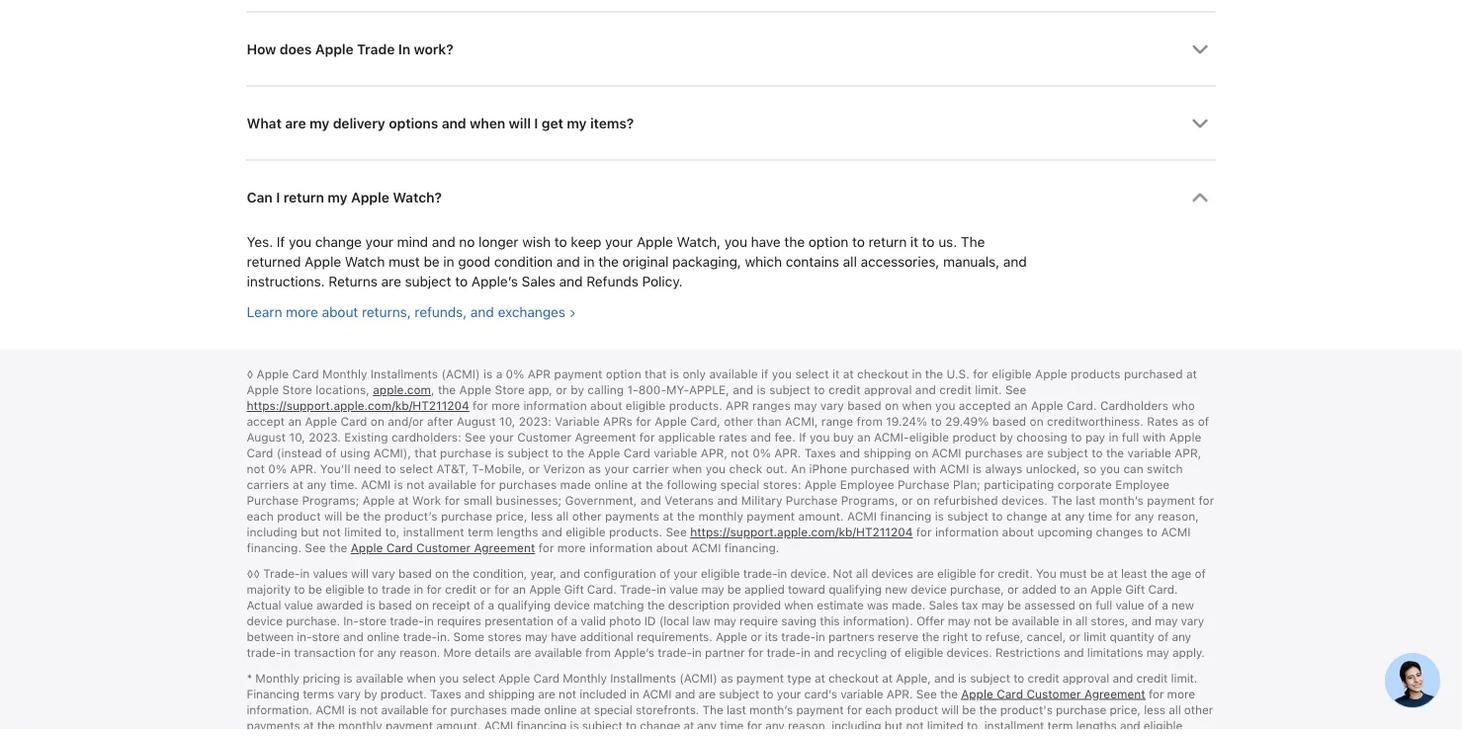 Task type: locate. For each thing, give the bounding box(es) containing it.
1 horizontal spatial option
[[808, 234, 848, 251]]

store left app,
[[495, 383, 525, 398]]

more inside for more information about eligible products. apr ranges may vary based on when you accepted an apple card. cardholders who accept an apple card on and/or after august 10, 2023: variable aprs for apple card, other than acmi, range from 19.24% to 29.49% based on creditworthiness. rates as of august 10, 2023. existing cardholders: see your customer agreement for applicable rates and fee. if you buy an acmi-eligible product by choosing to pay in full with apple card (instead of using acmi), that purchase is subject to the apple card variable apr, not 0% apr. taxes and shipping on acmi purchases are subject to the variable apr, not 0% apr. you'll need to select at&t, t-mobile, or verizon as your carrier when you check out. an iphone purchased with acmi is always unlocked, so you can switch carriers at any time. acmi is not available for purchases made online at the following special stores: apple employee purchase plan; participating corporate employee purchase programs; apple at work for small businesses; government, and veterans and military purchase programs, or on refurbished devices. the last month's payment for each product will be the product's purchase price, less all other payments at the monthly payment amount. acmi financing is subject to change at any time for any reason, including but not limited to, installment term lengths and eligible products. see
[[492, 399, 520, 413]]

variable up switch
[[1128, 447, 1171, 461]]

to, inside for more information about eligible products. apr ranges may vary based on when you accepted an apple card. cardholders who accept an apple card on and/or after august 10, 2023: variable aprs for apple card, other than acmi, range from 19.24% to 29.49% based on creditworthiness. rates as of august 10, 2023. existing cardholders: see your customer agreement for applicable rates and fee. if you buy an acmi-eligible product by choosing to pay in full with apple card (instead of using acmi), that purchase is subject to the apple card variable apr, not 0% apr. taxes and shipping on acmi purchases are subject to the variable apr, not 0% apr. you'll need to select at&t, t-mobile, or verizon as your carrier when you check out. an iphone purchased with acmi is always unlocked, so you can switch carriers at any time. acmi is not available for purchases made online at the following special stores: apple employee purchase plan; participating corporate employee purchase programs; apple at work for small businesses; government, and veterans and military purchase programs, or on refurbished devices. the last month's payment for each product will be the product's purchase price, less all other payments at the monthly payment amount. acmi financing is subject to change at any time for any reason, including but not limited to, installment term lengths and eligible products. see
[[385, 526, 400, 540]]

1 vertical spatial installment
[[984, 719, 1044, 731]]

1 vertical spatial approval
[[1063, 671, 1110, 686]]

devices. inside for more information about eligible products. apr ranges may vary based on when you accepted an apple card. cardholders who accept an apple card on and/or after august 10, 2023: variable aprs for apple card, other than acmi, range from 19.24% to 29.49% based on creditworthiness. rates as of august 10, 2023. existing cardholders: see your customer agreement for applicable rates and fee. if you buy an acmi-eligible product by choosing to pay in full with apple card (instead of using acmi), that purchase is subject to the apple card variable apr, not 0% apr. taxes and shipping on acmi purchases are subject to the variable apr, not 0% apr. you'll need to select at&t, t-mobile, or verizon as your carrier when you check out. an iphone purchased with acmi is always unlocked, so you can switch carriers at any time. acmi is not available for purchases made online at the following special stores: apple employee purchase plan; participating corporate employee purchase programs; apple at work for small businesses; government, and veterans and military purchase programs, or on refurbished devices. the last month's payment for each product will be the product's purchase price, less all other payments at the monthly payment amount. acmi financing is subject to change at any time for any reason, including but not limited to, installment term lengths and eligible products. see
[[1001, 494, 1048, 508]]

1 horizontal spatial store
[[495, 383, 525, 398]]

taxes inside * monthly pricing is available when you select apple card monthly installments (acmi) as payment type at checkout at apple, and is subject to credit approval and credit limit. financing terms vary by product. taxes and shipping are not included in acmi and are subject to your card's variable apr. see the
[[430, 687, 461, 701]]

change
[[315, 234, 362, 251], [1006, 510, 1048, 524], [640, 719, 680, 731]]

qualifying up presentation on the bottom
[[497, 598, 551, 613]]

this
[[820, 614, 840, 629]]

2 vertical spatial purchase
[[1056, 703, 1107, 717]]

when up following
[[672, 462, 702, 477]]

reason, inside for more information about eligible products. apr ranges may vary based on when you accepted an apple card. cardholders who accept an apple card on and/or after august 10, 2023: variable aprs for apple card, other than acmi, range from 19.24% to 29.49% based on creditworthiness. rates as of august 10, 2023. existing cardholders: see your customer agreement for applicable rates and fee. if you buy an acmi-eligible product by choosing to pay in full with apple card (instead of using acmi), that purchase is subject to the apple card variable apr, not 0% apr. taxes and shipping on acmi purchases are subject to the variable apr, not 0% apr. you'll need to select at&t, t-mobile, or verizon as your carrier when you check out. an iphone purchased with acmi is always unlocked, so you can switch carriers at any time. acmi is not available for purchases made online at the following special stores: apple employee purchase plan; participating corporate employee purchase programs; apple at work for small businesses; government, and veterans and military purchase programs, or on refurbished devices. the last month's payment for each product will be the product's purchase price, less all other payments at the monthly payment amount. acmi financing is subject to change at any time for any reason, including but not limited to, installment term lengths and eligible products. see
[[1158, 510, 1199, 524]]

see
[[1005, 383, 1027, 398], [465, 431, 486, 445], [666, 526, 687, 540], [305, 541, 326, 556], [916, 687, 937, 701]]

2023.
[[309, 431, 341, 445]]

the up refunds
[[598, 254, 619, 270]]

time
[[1088, 510, 1112, 524], [720, 719, 744, 731]]

0 vertical spatial installments
[[371, 367, 438, 382]]

list item containing can i return my apple watch?
[[247, 160, 1216, 350]]

about inside list
[[322, 304, 358, 321]]

will inside the ◊◊ trade‑in values will vary based on the condition, year, and configuration of your eligible trade‑in device. not all devices are eligible for credit. you must be at least the age of majority to be eligible to trade in for credit or for an apple gift card. trade‑in value may be applied toward qualifying new device purchase, or added to an apple gift card. actual value awarded is based on receipt of a qualifying device matching the description provided when estimate was made. sales tax may be assessed on full value of a new device purchase. in‑store trade‑in requires presentation of a valid photo id (local law may require saving this information). offer may not be available in all stores, and may vary between in-store and online trade‑in. some stores may have additional requirements. apple or its trade‑in partners reserve the right to refuse, cancel, or limit quantity of any trade‑in transaction for any reason. more details are available from apple's trade‑in partner for trade‑in and recycling of eligible devices. restrictions and limitations may apply.
[[351, 567, 369, 581]]

* monthly pricing is available when you select apple card monthly installments (acmi) as payment type at checkout at apple, and is subject to credit approval and credit limit. financing terms vary by product. taxes and shipping are not included in acmi and are subject to your card's variable apr. see the
[[247, 671, 1198, 701]]

all up apple card customer agreement for more information about acmi financing.
[[556, 510, 569, 524]]

0 vertical spatial online
[[594, 478, 628, 493]]

apple's inside the ◊◊ trade‑in values will vary based on the condition, year, and configuration of your eligible trade‑in device. not all devices are eligible for credit. you must be at least the age of majority to be eligible to trade in for credit or for an apple gift card. trade‑in value may be applied toward qualifying new device purchase, or added to an apple gift card. actual value awarded is based on receipt of a qualifying device matching the description provided when estimate was made. sales tax may be assessed on full value of a new device purchase. in‑store trade‑in requires presentation of a valid photo id (local law may require saving this information). offer may not be available in all stores, and may vary between in-store and online trade‑in. some stores may have additional requirements. apple or its trade‑in partners reserve the right to refuse, cancel, or limit quantity of any trade‑in transaction for any reason. more details are available from apple's trade‑in partner for trade‑in and recycling of eligible devices. restrictions and limitations may apply.
[[614, 646, 655, 660]]

it up range
[[832, 367, 840, 382]]

1 horizontal spatial last
[[1076, 494, 1096, 508]]

1 horizontal spatial monthly
[[698, 510, 743, 524]]

2 horizontal spatial other
[[1184, 703, 1213, 717]]

not inside * monthly pricing is available when you select apple card monthly installments (acmi) as payment type at checkout at apple, and is subject to credit approval and credit limit. financing terms vary by product. taxes and shipping are not included in acmi and are subject to your card's variable apr. see the
[[559, 687, 576, 701]]

apple down need
[[363, 494, 395, 508]]

on down 19.24%
[[915, 447, 929, 461]]

when inside dropdown button
[[470, 115, 505, 131]]

apr. inside * monthly pricing is available when you select apple card monthly installments (acmi) as payment type at checkout at apple, and is subject to credit approval and credit limit. financing terms vary by product. taxes and shipping are not included in acmi and are subject to your card's variable apr. see the
[[887, 687, 913, 701]]

1 vertical spatial apple's
[[614, 646, 655, 660]]

last inside for more information. acmi is not available for purchases made online at special storefronts. the last month's payment for each product will be the product's purchase price, less all other payments at the monthly payment amount. acmi financing is subject to change at any time for any reason, including but not limited to, installment term lengths and eligib
[[727, 703, 746, 717]]

in left u.s.
[[912, 367, 922, 382]]

0 vertical spatial agreement
[[575, 431, 636, 445]]

chevrondown image
[[1192, 115, 1209, 132], [1192, 189, 1209, 206]]

1 vertical spatial financing
[[517, 719, 567, 731]]

from inside for more information about eligible products. apr ranges may vary based on when you accepted an apple card. cardholders who accept an apple card on and/or after august 10, 2023: variable aprs for apple card, other than acmi, range from 19.24% to 29.49% based on creditworthiness. rates as of august 10, 2023. existing cardholders: see your customer agreement for applicable rates and fee. if you buy an acmi-eligible product by choosing to pay in full with apple card (instead of using acmi), that purchase is subject to the apple card variable apr, not 0% apr. taxes and shipping on acmi purchases are subject to the variable apr, not 0% apr. you'll need to select at&t, t-mobile, or verizon as your carrier when you check out. an iphone purchased with acmi is always unlocked, so you can switch carriers at any time. acmi is not available for purchases made online at the following special stores: apple employee purchase plan; participating corporate employee purchase programs; apple at work for small businesses; government, and veterans and military purchase programs, or on refurbished devices. the last month's payment for each product will be the product's purchase price, less all other payments at the monthly payment amount. acmi financing is subject to change at any time for any reason, including but not limited to, installment term lengths and eligible products. see
[[857, 415, 883, 429]]

an up assessed
[[1074, 583, 1087, 597]]

1 vertical spatial apr
[[726, 399, 749, 413]]

apr. down the apple,
[[887, 687, 913, 701]]

1 horizontal spatial taxes
[[804, 447, 836, 461]]

term
[[468, 526, 494, 540], [1048, 719, 1073, 731]]

0 vertical spatial 0%
[[506, 367, 524, 382]]

checkout inside * monthly pricing is available when you select apple card monthly installments (acmi) as payment type at checkout at apple, and is subject to credit approval and credit limit. financing terms vary by product. taxes and shipping are not included in acmi and are subject to your card's variable apr. see the
[[828, 671, 879, 686]]

what are my delivery options and when will i get my items? button
[[247, 86, 1216, 160]]

vary inside for more information about eligible products. apr ranges may vary based on when you accepted an apple card. cardholders who accept an apple card on and/or after august 10, 2023: variable aprs for apple card, other than acmi, range from 19.24% to 29.49% based on creditworthiness. rates as of august 10, 2023. existing cardholders: see your customer agreement for applicable rates and fee. if you buy an acmi-eligible product by choosing to pay in full with apple card (instead of using acmi), that purchase is subject to the apple card variable apr, not 0% apr. taxes and shipping on acmi purchases are subject to the variable apr, not 0% apr. you'll need to select at&t, t-mobile, or verizon as your carrier when you check out. an iphone purchased with acmi is always unlocked, so you can switch carriers at any time. acmi is not available for purchases made online at the following special stores: apple employee purchase plan; participating corporate employee purchase programs; apple at work for small businesses; government, and veterans and military purchase programs, or on refurbished devices. the last month's payment for each product will be the product's purchase price, less all other payments at the monthly payment amount. acmi financing is subject to change at any time for any reason, including but not limited to, installment term lengths and eligible products. see
[[820, 399, 844, 413]]

your up mobile,
[[489, 431, 514, 445]]

customer up product's
[[1027, 687, 1081, 701]]

1 horizontal spatial but
[[885, 719, 903, 731]]

more for acmi
[[1167, 687, 1195, 701]]

to, down "apple card customer agreement"
[[967, 719, 981, 731]]

all inside yes. if you change your mind and no longer wish to keep your apple watch, you have the option to return it to us. the returned apple watch must be in good condition and in the original packaging, which contains all accessories, manuals, and instructions. returns are subject to apple's sales and refunds policy.
[[843, 254, 857, 270]]

eligible down 19.24%
[[909, 431, 949, 445]]

all
[[843, 254, 857, 270], [556, 510, 569, 524], [856, 567, 868, 581], [1075, 614, 1088, 629], [1169, 703, 1181, 717]]

list item
[[247, 160, 1216, 350]]

0 vertical spatial have
[[751, 234, 781, 251]]

1 vertical spatial i
[[276, 189, 280, 206]]

made inside for more information. acmi is not available for purchases made online at special storefronts. the last month's payment for each product will be the product's purchase price, less all other payments at the monthly payment amount. acmi financing is subject to change at any time for any reason, including but not limited to, installment term lengths and eligib
[[510, 703, 541, 717]]

1 financing. from the left
[[247, 541, 302, 556]]

return right can
[[283, 189, 324, 206]]

apr inside for more information about eligible products. apr ranges may vary based on when you accepted an apple card. cardholders who accept an apple card on and/or after august 10, 2023: variable aprs for apple card, other than acmi, range from 19.24% to 29.49% based on creditworthiness. rates as of august 10, 2023. existing cardholders: see your customer agreement for applicable rates and fee. if you buy an acmi-eligible product by choosing to pay in full with apple card (instead of using acmi), that purchase is subject to the apple card variable apr, not 0% apr. taxes and shipping on acmi purchases are subject to the variable apr, not 0% apr. you'll need to select at&t, t-mobile, or verizon as your carrier when you check out. an iphone purchased with acmi is always unlocked, so you can switch carriers at any time. acmi is not available for purchases made online at the following special stores: apple employee purchase plan; participating corporate employee purchase programs; apple at work for small businesses; government, and veterans and military purchase programs, or on refurbished devices. the last month's payment for each product will be the product's purchase price, less all other payments at the monthly payment amount. acmi financing is subject to change at any time for any reason, including but not limited to, installment term lengths and eligible products. see
[[726, 399, 749, 413]]

storefronts.
[[636, 703, 699, 717]]

full
[[1122, 431, 1139, 445], [1096, 598, 1112, 613]]

1 vertical spatial select
[[399, 462, 433, 477]]

0 vertical spatial device
[[911, 583, 947, 597]]

0 vertical spatial reason,
[[1158, 510, 1199, 524]]

agreement inside for more information about eligible products. apr ranges may vary based on when you accepted an apple card. cardholders who accept an apple card on and/or after august 10, 2023: variable aprs for apple card, other than acmi, range from 19.24% to 29.49% based on creditworthiness. rates as of august 10, 2023. existing cardholders: see your customer agreement for applicable rates and fee. if you buy an acmi-eligible product by choosing to pay in full with apple card (instead of using acmi), that purchase is subject to the apple card variable apr, not 0% apr. taxes and shipping on acmi purchases are subject to the variable apr, not 0% apr. you'll need to select at&t, t-mobile, or verizon as your carrier when you check out. an iphone purchased with acmi is always unlocked, so you can switch carriers at any time. acmi is not available for purchases made online at the following special stores: apple employee purchase plan; participating corporate employee purchase programs; apple at work for small businesses; government, and veterans and military purchase programs, or on refurbished devices. the last month's payment for each product will be the product's purchase price, less all other payments at the monthly payment amount. acmi financing is subject to change at any time for any reason, including but not limited to, installment term lengths and eligible products. see
[[575, 431, 636, 445]]

1 vertical spatial (acmi)
[[679, 671, 717, 686]]

always
[[985, 462, 1023, 477]]

you down "more" at the left bottom
[[439, 671, 459, 686]]

have left additional
[[551, 630, 577, 644]]

0 horizontal spatial time
[[720, 719, 744, 731]]

about up 'credit.'
[[1002, 526, 1034, 540]]

information up the 'configuration'
[[589, 541, 653, 556]]

cardholders:
[[391, 431, 461, 445]]

calling
[[588, 383, 624, 398]]

existing
[[344, 431, 388, 445]]

added
[[1022, 583, 1057, 597]]

for more information about eligible products. apr ranges may vary based on when you accepted an apple card. cardholders who accept an apple card on and/or after august 10, 2023: variable aprs for apple card, other than acmi, range from 19.24% to 29.49% based on creditworthiness. rates as of august 10, 2023. existing cardholders: see your customer agreement for applicable rates and fee. if you buy an acmi-eligible product by choosing to pay in full with apple card (instead of using acmi), that purchase is subject to the apple card variable apr, not 0% apr. taxes and shipping on acmi purchases are subject to the variable apr, not 0% apr. you'll need to select at&t, t-mobile, or verizon as your carrier when you check out. an iphone purchased with acmi is always unlocked, so you can switch carriers at any time. acmi is not available for purchases made online at the following special stores: apple employee purchase plan; participating corporate employee purchase programs; apple at work for small businesses; government, and veterans and military purchase programs, or on refurbished devices. the last month's payment for each product will be the product's purchase price, less all other payments at the monthly payment amount. acmi financing is subject to change at any time for any reason, including but not limited to, installment term lengths and eligible products. see
[[247, 399, 1214, 540]]

value up stores,
[[1116, 598, 1144, 613]]

and/or
[[388, 415, 424, 429]]

checkout
[[857, 367, 909, 382], [828, 671, 879, 686]]

1 apr, from the left
[[701, 447, 728, 461]]

financing. inside for information about upcoming changes to acmi financing. see the
[[247, 541, 302, 556]]

full inside for more information about eligible products. apr ranges may vary based on when you accepted an apple card. cardholders who accept an apple card on and/or after august 10, 2023: variable aprs for apple card, other than acmi, range from 19.24% to 29.49% based on creditworthiness. rates as of august 10, 2023. existing cardholders: see your customer agreement for applicable rates and fee. if you buy an acmi-eligible product by choosing to pay in full with apple card (instead of using acmi), that purchase is subject to the apple card variable apr, not 0% apr. taxes and shipping on acmi purchases are subject to the variable apr, not 0% apr. you'll need to select at&t, t-mobile, or verizon as your carrier when you check out. an iphone purchased with acmi is always unlocked, so you can switch carriers at any time. acmi is not available for purchases made online at the following special stores: apple employee purchase plan; participating corporate employee purchase programs; apple at work for small businesses; government, and veterans and military purchase programs, or on refurbished devices. the last month's payment for each product will be the product's purchase price, less all other payments at the monthly payment amount. acmi financing is subject to change at any time for any reason, including but not limited to, installment term lengths and eligible products. see
[[1122, 431, 1139, 445]]

1 horizontal spatial special
[[720, 478, 760, 493]]

0 vertical spatial https://support.apple.com/kb/ht211204
[[247, 399, 469, 413]]

eligible up accepted
[[992, 367, 1032, 382]]

0 horizontal spatial including
[[247, 526, 297, 540]]

1-
[[627, 383, 638, 398]]

that inside for more information about eligible products. apr ranges may vary based on when you accepted an apple card. cardholders who accept an apple card on and/or after august 10, 2023: variable aprs for apple card, other than acmi, range from 19.24% to 29.49% based on creditworthiness. rates as of august 10, 2023. existing cardholders: see your customer agreement for applicable rates and fee. if you buy an acmi-eligible product by choosing to pay in full with apple card (instead of using acmi), that purchase is subject to the apple card variable apr, not 0% apr. taxes and shipping on acmi purchases are subject to the variable apr, not 0% apr. you'll need to select at&t, t-mobile, or verizon as your carrier when you check out. an iphone purchased with acmi is always unlocked, so you can switch carriers at any time. acmi is not available for purchases made online at the following special stores: apple employee purchase plan; participating corporate employee purchase programs; apple at work for small businesses; government, and veterans and military purchase programs, or on refurbished devices. the last month's payment for each product will be the product's purchase price, less all other payments at the monthly payment amount. acmi financing is subject to change at any time for any reason, including but not limited to, installment term lengths and eligible products. see
[[415, 447, 437, 461]]

and inside for more information. acmi is not available for purchases made online at special storefronts. the last month's payment for each product will be the product's purchase price, less all other payments at the monthly payment amount. acmi financing is subject to change at any time for any reason, including but not limited to, installment term lengths and eligib
[[1120, 719, 1141, 731]]

online inside the ◊◊ trade‑in values will vary based on the condition, year, and configuration of your eligible trade‑in device. not all devices are eligible for credit. you must be at least the age of majority to be eligible to trade in for credit or for an apple gift card. trade‑in value may be applied toward qualifying new device purchase, or added to an apple gift card. actual value awarded is based on receipt of a qualifying device matching the description provided when estimate was made. sales tax may be assessed on full value of a new device purchase. in‑store trade‑in requires presentation of a valid photo id (local law may require saving this information). offer may not be available in all stores, and may vary between in-store and online trade‑in. some stores may have additional requirements. apple or its trade‑in partners reserve the right to refuse, cancel, or limit quantity of any trade‑in transaction for any reason. more details are available from apple's trade‑in partner for trade‑in and recycling of eligible devices. restrictions and limitations may apply.
[[367, 630, 400, 644]]

https://support.apple.com/kb/ht211204 down locations,
[[247, 399, 469, 413]]

at inside the ◊◊ trade‑in values will vary based on the condition, year, and configuration of your eligible trade‑in device. not all devices are eligible for credit. you must be at least the age of majority to be eligible to trade in for credit or for an apple gift card. trade‑in value may be applied toward qualifying new device purchase, or added to an apple gift card. actual value awarded is based on receipt of a qualifying device matching the description provided when estimate was made. sales tax may be assessed on full value of a new device purchase. in‑store trade‑in requires presentation of a valid photo id (local law may require saving this information). offer may not be available in all stores, and may vary between in-store and online trade‑in. some stores may have additional requirements. apple or its trade‑in partners reserve the right to refuse, cancel, or limit quantity of any trade‑in transaction for any reason. more details are available from apple's trade‑in partner for trade‑in and recycling of eligible devices. restrictions and limitations may apply.
[[1107, 567, 1118, 581]]

by inside for more information about eligible products. apr ranges may vary based on when you accepted an apple card. cardholders who accept an apple card on and/or after august 10, 2023: variable aprs for apple card, other than acmi, range from 19.24% to 29.49% based on creditworthiness. rates as of august 10, 2023. existing cardholders: see your customer agreement for applicable rates and fee. if you buy an acmi-eligible product by choosing to pay in full with apple card (instead of using acmi), that purchase is subject to the apple card variable apr, not 0% apr. taxes and shipping on acmi purchases are subject to the variable apr, not 0% apr. you'll need to select at&t, t-mobile, or verizon as your carrier when you check out. an iphone purchased with acmi is always unlocked, so you can switch carriers at any time. acmi is not available for purchases made online at the following special stores: apple employee purchase plan; participating corporate employee purchase programs; apple at work for small businesses; government, and veterans and military purchase programs, or on refurbished devices. the last month's payment for each product will be the product's purchase price, less all other payments at the monthly payment amount. acmi financing is subject to change at any time for any reason, including but not limited to, installment term lengths and eligible products. see
[[1000, 431, 1013, 445]]

0 vertical spatial (acmi)
[[441, 367, 480, 382]]

◊◊
[[247, 567, 260, 581]]

month's down type on the bottom right of page
[[749, 703, 793, 717]]

more inside list
[[286, 304, 318, 321]]

0 horizontal spatial made
[[510, 703, 541, 717]]

apr up app,
[[528, 367, 551, 382]]

2 horizontal spatial monthly
[[563, 671, 607, 686]]

0% up out.
[[753, 447, 771, 461]]

select inside * monthly pricing is available when you select apple card monthly installments (acmi) as payment type at checkout at apple, and is subject to credit approval and credit limit. financing terms vary by product. taxes and shipping are not included in acmi and are subject to your card's variable apr. see the
[[462, 671, 495, 686]]

mobile,
[[484, 462, 525, 477]]

between
[[247, 630, 294, 644]]

in inside for more information about eligible products. apr ranges may vary based on when you accepted an apple card. cardholders who accept an apple card on and/or after august 10, 2023: variable aprs for apple card, other than acmi, range from 19.24% to 29.49% based on creditworthiness. rates as of august 10, 2023. existing cardholders: see your customer agreement for applicable rates and fee. if you buy an acmi-eligible product by choosing to pay in full with apple card (instead of using acmi), that purchase is subject to the apple card variable apr, not 0% apr. taxes and shipping on acmi purchases are subject to the variable apr, not 0% apr. you'll need to select at&t, t-mobile, or verizon as your carrier when you check out. an iphone purchased with acmi is always unlocked, so you can switch carriers at any time. acmi is not available for purchases made online at the following special stores: apple employee purchase plan; participating corporate employee purchase programs; apple at work for small businesses; government, and veterans and military purchase programs, or on refurbished devices. the last month's payment for each product will be the product's purchase price, less all other payments at the monthly payment amount. acmi financing is subject to change at any time for any reason, including but not limited to, installment term lengths and eligible products. see
[[1109, 431, 1119, 445]]

2 chevrondown image from the top
[[1192, 189, 1209, 206]]

1 horizontal spatial i
[[534, 115, 538, 131]]

full inside the ◊◊ trade‑in values will vary based on the condition, year, and configuration of your eligible trade‑in device. not all devices are eligible for credit. you must be at least the age of majority to be eligible to trade in for credit or for an apple gift card. trade‑in value may be applied toward qualifying new device purchase, or added to an apple gift card. actual value awarded is based on receipt of a qualifying device matching the description provided when estimate was made. sales tax may be assessed on full value of a new device purchase. in‑store trade‑in requires presentation of a valid photo id (local law may require saving this information). offer may not be available in all stores, and may vary between in-store and online trade‑in. some stores may have additional requirements. apple or its trade‑in partners reserve the right to refuse, cancel, or limit quantity of any trade‑in transaction for any reason. more details are available from apple's trade‑in partner for trade‑in and recycling of eligible devices. restrictions and limitations may apply.
[[1096, 598, 1112, 613]]

qualifying
[[829, 583, 882, 597], [497, 598, 551, 613]]

if
[[277, 234, 285, 251], [799, 431, 806, 445]]

taxes
[[804, 447, 836, 461], [430, 687, 461, 701]]

information.
[[247, 703, 312, 717]]

1 store from the left
[[282, 383, 312, 398]]

select
[[795, 367, 829, 382], [399, 462, 433, 477], [462, 671, 495, 686]]

change up watch
[[315, 234, 362, 251]]

is
[[483, 367, 493, 382], [670, 367, 679, 382], [757, 383, 766, 398], [495, 447, 504, 461], [973, 462, 982, 477], [394, 478, 403, 493], [935, 510, 944, 524], [366, 598, 375, 613], [344, 671, 353, 686], [958, 671, 967, 686], [348, 703, 357, 717], [570, 719, 579, 731]]

1 horizontal spatial https://support.apple.com/kb/ht211204 link
[[690, 526, 913, 540]]

reason, down switch
[[1158, 510, 1199, 524]]

only
[[683, 367, 706, 382]]

1 horizontal spatial each
[[865, 703, 892, 717]]

aprs
[[603, 415, 633, 429]]

device up valid
[[554, 598, 590, 613]]

0 horizontal spatial the
[[702, 703, 723, 717]]

apple's down good in the top of the page
[[471, 273, 518, 290]]

will inside dropdown button
[[509, 115, 531, 131]]

of up quantity
[[1148, 598, 1159, 613]]

card.
[[1067, 399, 1097, 413], [587, 583, 617, 597], [1148, 583, 1178, 597]]

acmi inside * monthly pricing is available when you select apple card monthly installments (acmi) as payment type at checkout at apple, and is subject to credit approval and credit limit. financing terms vary by product. taxes and shipping are not included in acmi and are subject to your card's variable apr. see the
[[643, 687, 672, 701]]

0 vertical spatial term
[[468, 526, 494, 540]]

2 horizontal spatial 0%
[[753, 447, 771, 461]]

the right ,
[[438, 383, 456, 398]]

see inside for information about upcoming changes to acmi financing. see the
[[305, 541, 326, 556]]

purchased inside for more information about eligible products. apr ranges may vary based on when you accepted an apple card. cardholders who accept an apple card on and/or after august 10, 2023: variable aprs for apple card, other than acmi, range from 19.24% to 29.49% based on creditworthiness. rates as of august 10, 2023. existing cardholders: see your customer agreement for applicable rates and fee. if you buy an acmi-eligible product by choosing to pay in full with apple card (instead of using acmi), that purchase is subject to the apple card variable apr, not 0% apr. taxes and shipping on acmi purchases are subject to the variable apr, not 0% apr. you'll need to select at&t, t-mobile, or verizon as your carrier when you check out. an iphone purchased with acmi is always unlocked, so you can switch carriers at any time. acmi is not available for purchases made online at the following special stores: apple employee purchase plan; participating corporate employee purchase programs; apple at work for small businesses; government, and veterans and military purchase programs, or on refurbished devices. the last month's payment for each product will be the product's purchase price, less all other payments at the monthly payment amount. acmi financing is subject to change at any time for any reason, including but not limited to, installment term lengths and eligible products. see
[[851, 462, 910, 477]]

from inside the ◊◊ trade‑in values will vary based on the condition, year, and configuration of your eligible trade‑in device. not all devices are eligible for credit. you must be at least the age of majority to be eligible to trade in for credit or for an apple gift card. trade‑in value may be applied toward qualifying new device purchase, or added to an apple gift card. actual value awarded is based on receipt of a qualifying device matching the description provided when estimate was made. sales tax may be assessed on full value of a new device purchase. in‑store trade‑in requires presentation of a valid photo id (local law may require saving this information). offer may not be available in all stores, and may vary between in-store and online trade‑in. some stores may have additional requirements. apple or its trade‑in partners reserve the right to refuse, cancel, or limit quantity of any trade‑in transaction for any reason. more details are available from apple's trade‑in partner for trade‑in and recycling of eligible devices. restrictions and limitations may apply.
[[585, 646, 611, 660]]

0 vertical spatial august
[[457, 415, 496, 429]]

0 vertical spatial price,
[[496, 510, 527, 524]]

as
[[1182, 415, 1195, 429], [588, 462, 601, 477], [721, 671, 733, 686]]

requires
[[437, 614, 481, 629]]

apple card customer agreement link up product's
[[961, 687, 1146, 701]]

1 horizontal spatial payments
[[605, 510, 659, 524]]

0 horizontal spatial apr.
[[290, 462, 317, 477]]

0 horizontal spatial less
[[531, 510, 553, 524]]

0 vertical spatial apple's
[[471, 273, 518, 290]]

0 horizontal spatial full
[[1096, 598, 1112, 613]]

2 horizontal spatial select
[[795, 367, 829, 382]]

approval inside * monthly pricing is available when you select apple card monthly installments (acmi) as payment type at checkout at apple, and is subject to credit approval and credit limit. financing terms vary by product. taxes and shipping are not included in acmi and are subject to your card's variable apr. see the
[[1063, 671, 1110, 686]]

0 horizontal spatial installment
[[403, 526, 464, 540]]

1 horizontal spatial approval
[[1063, 671, 1110, 686]]

tax
[[962, 598, 978, 613]]

purchase,
[[950, 583, 1004, 597]]

chevrondown image for what are my delivery options and when will i get my items?
[[1192, 115, 1209, 132]]

your inside the ◊◊ trade‑in values will vary based on the condition, year, and configuration of your eligible trade‑in device. not all devices are eligible for credit. you must be at least the age of majority to be eligible to trade in for credit or for an apple gift card. trade‑in value may be applied toward qualifying new device purchase, or added to an apple gift card. actual value awarded is based on receipt of a qualifying device matching the description provided when estimate was made. sales tax may be assessed on full value of a new device purchase. in‑store trade‑in requires presentation of a valid photo id (local law may require saving this information). offer may not be available in all stores, and may vary between in-store and online trade‑in. some stores may have additional requirements. apple or its trade‑in partners reserve the right to refuse, cancel, or limit quantity of any trade‑in transaction for any reason. more details are available from apple's trade‑in partner for trade‑in and recycling of eligible devices. restrictions and limitations may apply.
[[674, 567, 698, 581]]

footnotes list
[[247, 367, 1216, 731]]

may up description
[[702, 583, 724, 597]]

0 horizontal spatial customer
[[416, 541, 471, 556]]

more inside for more information. acmi is not available for purchases made online at special storefronts. the last month's payment for each product will be the product's purchase price, less all other payments at the monthly payment amount. acmi financing is subject to change at any time for any reason, including but not limited to, installment term lengths and eligib
[[1167, 687, 1195, 701]]

provided
[[733, 598, 781, 613]]

payment inside * monthly pricing is available when you select apple card monthly installments (acmi) as payment type at checkout at apple, and is subject to credit approval and credit limit. financing terms vary by product. taxes and shipping are not included in acmi and are subject to your card's variable apr. see the
[[736, 671, 784, 686]]

payment inside apple card monthly installments (acmi) is a 0% apr payment option that is only available if you select it at checkout in the u.s. for eligible apple products purchased at apple store locations,
[[554, 367, 603, 382]]

1 horizontal spatial online
[[544, 703, 577, 717]]

0 horizontal spatial as
[[588, 462, 601, 477]]

but inside for more information about eligible products. apr ranges may vary based on when you accepted an apple card. cardholders who accept an apple card on and/or after august 10, 2023: variable aprs for apple card, other than acmi, range from 19.24% to 29.49% based on creditworthiness. rates as of august 10, 2023. existing cardholders: see your customer agreement for applicable rates and fee. if you buy an acmi-eligible product by choosing to pay in full with apple card (instead of using acmi), that purchase is subject to the apple card variable apr, not 0% apr. taxes and shipping on acmi purchases are subject to the variable apr, not 0% apr. you'll need to select at&t, t-mobile, or verizon as your carrier when you check out. an iphone purchased with acmi is always unlocked, so you can switch carriers at any time. acmi is not available for purchases made online at the following special stores: apple employee purchase plan; participating corporate employee purchase programs; apple at work for small businesses; government, and veterans and military purchase programs, or on refurbished devices. the last month's payment for each product will be the product's purchase price, less all other payments at the monthly payment amount. acmi financing is subject to change at any time for any reason, including but not limited to, installment term lengths and eligible products. see
[[301, 526, 319, 540]]

when
[[470, 115, 505, 131], [902, 399, 932, 413], [672, 462, 702, 477], [784, 598, 814, 613], [406, 671, 436, 686]]

at up 'who'
[[1186, 367, 1197, 382]]

return inside dropdown button
[[283, 189, 324, 206]]

chevrondown image for can i return my apple watch?
[[1192, 189, 1209, 206]]

it inside yes. if you change your mind and no longer wish to keep your apple watch, you have the option to return it to us. the returned apple watch must be in good condition and in the original packaging, which contains all accessories, manuals, and instructions. returns are subject to apple's sales and refunds policy.
[[910, 234, 918, 251]]

approval inside apple.com , the apple store app, or by calling 1-800-my-apple, and is subject to credit approval and credit limit. see https://support.apple.com/kb/ht211204
[[864, 383, 912, 398]]

sales inside yes. if you change your mind and no longer wish to keep your apple watch, you have the option to return it to us. the returned apple watch must be in good condition and in the original packaging, which contains all accessories, manuals, and instructions. returns are subject to apple's sales and refunds policy.
[[522, 273, 556, 290]]

financing down the stores
[[517, 719, 567, 731]]

employee down can
[[1116, 478, 1170, 493]]

0 vertical spatial if
[[277, 234, 285, 251]]

each
[[247, 510, 274, 524], [865, 703, 892, 717]]

trade‑in down saving
[[781, 630, 825, 644]]

as right verizon
[[588, 462, 601, 477]]

0 vertical spatial time
[[1088, 510, 1112, 524]]

0 horizontal spatial qualifying
[[497, 598, 551, 613]]

1 horizontal spatial new
[[1172, 598, 1194, 613]]

apr, down rates
[[701, 447, 728, 461]]

1 chevrondown image from the top
[[1192, 115, 1209, 132]]

select down details
[[462, 671, 495, 686]]

0 vertical spatial from
[[857, 415, 883, 429]]

2 vertical spatial information
[[589, 541, 653, 556]]

taxes up iphone
[[804, 447, 836, 461]]

0 vertical spatial limit.
[[975, 383, 1002, 398]]

your inside * monthly pricing is available when you select apple card monthly installments (acmi) as payment type at checkout at apple, and is subject to credit approval and credit limit. financing terms vary by product. taxes and shipping are not included in acmi and are subject to your card's variable apr. see the
[[777, 687, 801, 701]]

may inside for more information about eligible products. apr ranges may vary based on when you accepted an apple card. cardholders who accept an apple card on and/or after august 10, 2023: variable aprs for apple card, other than acmi, range from 19.24% to 29.49% based on creditworthiness. rates as of august 10, 2023. existing cardholders: see your customer agreement for applicable rates and fee. if you buy an acmi-eligible product by choosing to pay in full with apple card (instead of using acmi), that purchase is subject to the apple card variable apr, not 0% apr. taxes and shipping on acmi purchases are subject to the variable apr, not 0% apr. you'll need to select at&t, t-mobile, or verizon as your carrier when you check out. an iphone purchased with acmi is always unlocked, so you can switch carriers at any time. acmi is not available for purchases made online at the following special stores: apple employee purchase plan; participating corporate employee purchase programs; apple at work for small businesses; government, and veterans and military purchase programs, or on refurbished devices. the last month's payment for each product will be the product's purchase price, less all other payments at the monthly payment amount. acmi financing is subject to change at any time for any reason, including but not limited to, installment term lengths and eligible products. see
[[794, 399, 817, 413]]

main content containing how does apple trade in work?
[[0, 0, 1462, 709]]

made down details
[[510, 703, 541, 717]]

purchases up businesses;
[[499, 478, 557, 493]]

card inside apple card monthly installments (acmi) is a 0% apr payment option that is only available if you select it at checkout in the u.s. for eligible apple products purchased at apple store locations,
[[292, 367, 319, 382]]

the down right
[[940, 687, 958, 701]]

receipt
[[432, 598, 470, 613]]

at down veterans
[[663, 510, 674, 524]]

1 horizontal spatial monthly
[[322, 367, 367, 382]]

variable
[[654, 447, 697, 461], [1128, 447, 1171, 461], [841, 687, 883, 701]]

credit up receipt at the bottom left
[[445, 583, 477, 597]]

an right the buy
[[857, 431, 871, 445]]

purchases
[[965, 447, 1023, 461], [499, 478, 557, 493], [450, 703, 507, 717]]

cancel,
[[1027, 630, 1066, 644]]

1 horizontal spatial lengths
[[1076, 719, 1117, 731]]

0 horizontal spatial (acmi)
[[441, 367, 480, 382]]

0 horizontal spatial information
[[523, 399, 587, 413]]

all down apply.
[[1169, 703, 1181, 717]]

1 gift from the left
[[564, 583, 584, 597]]

or inside apple.com , the apple store app, or by calling 1-800-my-apple, and is subject to credit approval and credit limit. see https://support.apple.com/kb/ht211204
[[556, 383, 567, 398]]

have up which
[[751, 234, 781, 251]]

must inside the ◊◊ trade‑in values will vary based on the condition, year, and configuration of your eligible trade‑in device. not all devices are eligible for credit. you must be at least the age of majority to be eligible to trade in for credit or for an apple gift card. trade‑in value may be applied toward qualifying new device purchase, or added to an apple gift card. actual value awarded is based on receipt of a qualifying device matching the description provided when estimate was made. sales tax may be assessed on full value of a new device purchase. in‑store trade‑in requires presentation of a valid photo id (local law may require saving this information). offer may not be available in all stores, and may vary between in-store and online trade‑in. some stores may have additional requirements. apple or its trade‑in partners reserve the right to refuse, cancel, or limit quantity of any trade‑in transaction for any reason. more details are available from apple's trade‑in partner for trade‑in and recycling of eligible devices. restrictions and limitations may apply.
[[1060, 567, 1087, 581]]

for inside apple card monthly installments (acmi) is a 0% apr payment option that is only available if you select it at checkout in the u.s. for eligible apple products purchased at apple store locations,
[[973, 367, 989, 382]]

restrictions
[[995, 646, 1060, 660]]

of
[[1198, 415, 1209, 429], [325, 447, 337, 461], [659, 567, 670, 581], [1195, 567, 1206, 581], [474, 598, 485, 613], [1148, 598, 1159, 613], [557, 614, 568, 629], [1158, 630, 1169, 644], [890, 646, 901, 660]]

2 vertical spatial other
[[1184, 703, 1213, 717]]

about inside for more information about eligible products. apr ranges may vary based on when you accepted an apple card. cardholders who accept an apple card on and/or after august 10, 2023: variable aprs for apple card, other than acmi, range from 19.24% to 29.49% based on creditworthiness. rates as of august 10, 2023. existing cardholders: see your customer agreement for applicable rates and fee. if you buy an acmi-eligible product by choosing to pay in full with apple card (instead of using acmi), that purchase is subject to the apple card variable apr, not 0% apr. taxes and shipping on acmi purchases are subject to the variable apr, not 0% apr. you'll need to select at&t, t-mobile, or verizon as your carrier when you check out. an iphone purchased with acmi is always unlocked, so you can switch carriers at any time. acmi is not available for purchases made online at the following special stores: apple employee purchase plan; participating corporate employee purchase programs; apple at work for small businesses; government, and veterans and military purchase programs, or on refurbished devices. the last month's payment for each product will be the product's purchase price, less all other payments at the monthly payment amount. acmi financing is subject to change at any time for any reason, including but not limited to, installment term lengths and eligible products. see
[[590, 399, 622, 413]]

1 horizontal spatial shipping
[[864, 447, 911, 461]]

including
[[247, 526, 297, 540], [832, 719, 881, 731]]

variable
[[555, 415, 600, 429]]

by left product.
[[364, 687, 377, 701]]

last down * monthly pricing is available when you select apple card monthly installments (acmi) as payment type at checkout at apple, and is subject to credit approval and credit limit. financing terms vary by product. taxes and shipping are not included in acmi and are subject to your card's variable apr. see the
[[727, 703, 746, 717]]

was
[[867, 598, 889, 613]]

in down assessed
[[1063, 614, 1072, 629]]

1 horizontal spatial that
[[645, 367, 667, 382]]

to left the trade
[[367, 583, 378, 597]]

product down the apple,
[[895, 703, 938, 717]]

1 horizontal spatial apple's
[[614, 646, 655, 660]]

trade‑in down "requirements."
[[658, 646, 702, 660]]

lengths down "apple card customer agreement"
[[1076, 719, 1117, 731]]

available down product.
[[381, 703, 429, 717]]

than
[[757, 415, 782, 429]]

apr inside apple card monthly installments (acmi) is a 0% apr payment option that is only available if you select it at checkout in the u.s. for eligible apple products purchased at apple store locations,
[[528, 367, 551, 382]]

be inside for more information. acmi is not available for purchases made online at special storefronts. the last month's payment for each product will be the product's purchase price, less all other payments at the monthly payment amount. acmi financing is subject to change at any time for any reason, including but not limited to, installment term lengths and eligib
[[962, 703, 976, 717]]

limit.
[[975, 383, 1002, 398], [1171, 671, 1198, 686]]

gift
[[564, 583, 584, 597], [1125, 583, 1145, 597]]

2 store from the left
[[495, 383, 525, 398]]

shipping inside for more information about eligible products. apr ranges may vary based on when you accepted an apple card. cardholders who accept an apple card on and/or after august 10, 2023: variable aprs for apple card, other than acmi, range from 19.24% to 29.49% based on creditworthiness. rates as of august 10, 2023. existing cardholders: see your customer agreement for applicable rates and fee. if you buy an acmi-eligible product by choosing to pay in full with apple card (instead of using acmi), that purchase is subject to the apple card variable apr, not 0% apr. taxes and shipping on acmi purchases are subject to the variable apr, not 0% apr. you'll need to select at&t, t-mobile, or verizon as your carrier when you check out. an iphone purchased with acmi is always unlocked, so you can switch carriers at any time. acmi is not available for purchases made online at the following special stores: apple employee purchase plan; participating corporate employee purchase programs; apple at work for small businesses; government, and veterans and military purchase programs, or on refurbished devices. the last month's payment for each product will be the product's purchase price, less all other payments at the monthly payment amount. acmi financing is subject to change at any time for any reason, including but not limited to, installment term lengths and eligible products. see
[[864, 447, 911, 461]]

require
[[740, 614, 778, 629]]

more for returns,
[[286, 304, 318, 321]]

0 vertical spatial payments
[[605, 510, 659, 524]]

1 horizontal spatial made
[[560, 478, 591, 493]]

1 horizontal spatial term
[[1048, 719, 1073, 731]]

1 vertical spatial less
[[1144, 703, 1166, 717]]

taxes right product.
[[430, 687, 461, 701]]

2 vertical spatial online
[[544, 703, 577, 717]]

card
[[292, 367, 319, 382], [341, 415, 367, 429], [247, 447, 273, 461], [624, 447, 650, 461], [386, 541, 413, 556], [533, 671, 560, 686], [997, 687, 1023, 701]]

available down valid
[[535, 646, 582, 660]]

offer
[[916, 614, 945, 629]]

0 vertical spatial i
[[534, 115, 538, 131]]

devices. inside the ◊◊ trade‑in values will vary based on the condition, year, and configuration of your eligible trade‑in device. not all devices are eligible for credit. you must be at least the age of majority to be eligible to trade in for credit or for an apple gift card. trade‑in value may be applied toward qualifying new device purchase, or added to an apple gift card. actual value awarded is based on receipt of a qualifying device matching the description provided when estimate was made. sales tax may be assessed on full value of a new device purchase. in‑store trade‑in requires presentation of a valid photo id (local law may require saving this information). offer may not be available in all stores, and may vary between in-store and online trade‑in. some stores may have additional requirements. apple or its trade‑in partners reserve the right to refuse, cancel, or limit quantity of any trade‑in transaction for any reason. more details are available from apple's trade‑in partner for trade‑in and recycling of eligible devices. restrictions and limitations may apply.
[[947, 646, 992, 660]]

at right carriers
[[293, 478, 304, 493]]

0 horizontal spatial limited
[[344, 526, 382, 540]]

not
[[833, 567, 853, 581]]

in down the keep
[[584, 254, 595, 270]]

2 horizontal spatial change
[[1006, 510, 1048, 524]]

stores,
[[1091, 614, 1128, 629]]

list
[[247, 0, 1216, 350]]

based down the trade
[[378, 598, 412, 613]]

made down verizon
[[560, 478, 591, 493]]

must
[[388, 254, 420, 270], [1060, 567, 1087, 581]]

if down acmi,
[[799, 431, 806, 445]]

1 horizontal spatial (acmi)
[[679, 671, 717, 686]]

the down * monthly pricing is available when you select apple card monthly installments (acmi) as payment type at checkout at apple, and is subject to credit approval and credit limit. financing terms vary by product. taxes and shipping are not included in acmi and are subject to your card's variable apr. see the
[[702, 703, 723, 717]]

apple.com link
[[373, 383, 431, 398]]

apple.com , the apple store app, or by calling 1-800-my-apple, and is subject to credit approval and credit limit. see https://support.apple.com/kb/ht211204
[[247, 383, 1027, 413]]

purchase down "apple card customer agreement"
[[1056, 703, 1107, 717]]

1 horizontal spatial other
[[724, 415, 753, 429]]

0 vertical spatial must
[[388, 254, 420, 270]]

0 vertical spatial https://support.apple.com/kb/ht211204 link
[[247, 399, 469, 413]]

are inside for more information about eligible products. apr ranges may vary based on when you accepted an apple card. cardholders who accept an apple card on and/or after august 10, 2023: variable aprs for apple card, other than acmi, range from 19.24% to 29.49% based on creditworthiness. rates as of august 10, 2023. existing cardholders: see your customer agreement for applicable rates and fee. if you buy an acmi-eligible product by choosing to pay in full with apple card (instead of using acmi), that purchase is subject to the apple card variable apr, not 0% apr. taxes and shipping on acmi purchases are subject to the variable apr, not 0% apr. you'll need to select at&t, t-mobile, or verizon as your carrier when you check out. an iphone purchased with acmi is always unlocked, so you can switch carriers at any time. acmi is not available for purchases made online at the following special stores: apple employee purchase plan; participating corporate employee purchase programs; apple at work for small businesses; government, and veterans and military purchase programs, or on refurbished devices. the last month's payment for each product will be the product's purchase price, less all other payments at the monthly payment amount. acmi financing is subject to change at any time for any reason, including but not limited to, installment term lengths and eligible products. see
[[1026, 447, 1044, 461]]

estimate
[[817, 598, 864, 613]]

term inside for more information. acmi is not available for purchases made online at special storefronts. the last month's payment for each product will be the product's purchase price, less all other payments at the monthly payment amount. acmi financing is subject to change at any time for any reason, including but not limited to, installment term lengths and eligib
[[1048, 719, 1073, 731]]

select down acmi),
[[399, 462, 433, 477]]

the inside * monthly pricing is available when you select apple card monthly installments (acmi) as payment type at checkout at apple, and is subject to credit approval and credit limit. financing terms vary by product. taxes and shipping are not included in acmi and are subject to your card's variable apr. see the
[[940, 687, 958, 701]]

https://support.apple.com/kb/ht211204 link down locations,
[[247, 399, 469, 413]]

be down programs;
[[346, 510, 360, 524]]

must down the mind at the top left
[[388, 254, 420, 270]]

1 vertical spatial device
[[554, 598, 590, 613]]

*
[[247, 671, 252, 686]]

including down card's
[[832, 719, 881, 731]]

2 horizontal spatial apr.
[[887, 687, 913, 701]]

monthly inside apple card monthly installments (acmi) is a 0% apr payment option that is only available if you select it at checkout in the u.s. for eligible apple products purchased at apple store locations,
[[322, 367, 367, 382]]

lengths
[[497, 526, 538, 540], [1076, 719, 1117, 731]]

us.
[[938, 234, 957, 251]]

0 horizontal spatial online
[[367, 630, 400, 644]]

on left refurbished
[[917, 494, 930, 508]]

on up stores,
[[1079, 598, 1092, 613]]

apple,
[[896, 671, 931, 686]]

apple,
[[689, 383, 729, 398]]

2 horizontal spatial as
[[1182, 415, 1195, 429]]

apple down right
[[961, 687, 993, 701]]

exchanges
[[498, 304, 565, 321]]

financing inside for more information. acmi is not available for purchases made online at special storefronts. the last month's payment for each product will be the product's purchase price, less all other payments at the monthly payment amount. acmi financing is subject to change at any time for any reason, including but not limited to, installment term lengths and eligib
[[517, 719, 567, 731]]

2023:
[[519, 415, 551, 429]]

2 vertical spatial as
[[721, 671, 733, 686]]

apple card customer agreement link
[[351, 541, 535, 556], [961, 687, 1146, 701]]

special
[[720, 478, 760, 493], [594, 703, 632, 717]]

that inside apple card monthly installments (acmi) is a 0% apr payment option that is only available if you select it at checkout in the u.s. for eligible apple products purchased at apple store locations,
[[645, 367, 667, 382]]

monthly
[[322, 367, 367, 382], [255, 671, 300, 686], [563, 671, 607, 686]]

1 horizontal spatial amount.
[[798, 510, 844, 524]]

0 horizontal spatial https://support.apple.com/kb/ht211204 link
[[247, 399, 469, 413]]

2 horizontal spatial information
[[935, 526, 999, 540]]

age
[[1171, 567, 1192, 581]]

need
[[354, 462, 382, 477]]

it up accessories,
[[910, 234, 918, 251]]

reason, inside for more information. acmi is not available for purchases made online at special storefronts. the last month's payment for each product will be the product's purchase price, less all other payments at the monthly payment amount. acmi financing is subject to change at any time for any reason, including but not limited to, installment term lengths and eligib
[[788, 719, 828, 731]]

0 horizontal spatial amount.
[[436, 719, 481, 731]]

sales inside the ◊◊ trade‑in values will vary based on the condition, year, and configuration of your eligible trade‑in device. not all devices are eligible for credit. you must be at least the age of majority to be eligible to trade in for credit or for an apple gift card. trade‑in value may be applied toward qualifying new device purchase, or added to an apple gift card. actual value awarded is based on receipt of a qualifying device matching the description provided when estimate was made. sales tax may be assessed on full value of a new device purchase. in‑store trade‑in requires presentation of a valid photo id (local law may require saving this information). offer may not be available in all stores, and may vary between in-store and online trade‑in. some stores may have additional requirements. apple or its trade‑in partners reserve the right to refuse, cancel, or limit quantity of any trade‑in transaction for any reason. more details are available from apple's trade‑in partner for trade‑in and recycling of eligible devices. restrictions and limitations may apply.
[[929, 598, 958, 613]]

vary up the trade
[[372, 567, 395, 581]]

as down partner
[[721, 671, 733, 686]]

lengths inside for more information about eligible products. apr ranges may vary based on when you accepted an apple card. cardholders who accept an apple card on and/or after august 10, 2023: variable aprs for apple card, other than acmi, range from 19.24% to 29.49% based on creditworthiness. rates as of august 10, 2023. existing cardholders: see your customer agreement for applicable rates and fee. if you buy an acmi-eligible product by choosing to pay in full with apple card (instead of using acmi), that purchase is subject to the apple card variable apr, not 0% apr. taxes and shipping on acmi purchases are subject to the variable apr, not 0% apr. you'll need to select at&t, t-mobile, or verizon as your carrier when you check out. an iphone purchased with acmi is always unlocked, so you can switch carriers at any time. acmi is not available for purchases made online at the following special stores: apple employee purchase plan; participating corporate employee purchase programs; apple at work for small businesses; government, and veterans and military purchase programs, or on refurbished devices. the last month's payment for each product will be the product's purchase price, less all other payments at the monthly payment amount. acmi financing is subject to change at any time for any reason, including but not limited to, installment term lengths and eligible products. see
[[497, 526, 538, 540]]

recycling
[[837, 646, 887, 660]]

you
[[289, 234, 311, 251], [724, 234, 747, 251], [772, 367, 792, 382], [935, 399, 956, 413], [810, 431, 830, 445], [706, 462, 726, 477], [1100, 462, 1120, 477], [439, 671, 459, 686]]

purchase
[[898, 478, 950, 493], [247, 494, 299, 508], [786, 494, 838, 508]]

to right the changes
[[1147, 526, 1158, 540]]

1 horizontal spatial 10,
[[499, 415, 515, 429]]

1 vertical spatial 10,
[[289, 431, 305, 445]]

value up "purchase."
[[284, 598, 313, 613]]

to
[[554, 234, 567, 251], [852, 234, 865, 251], [922, 234, 935, 251], [455, 273, 468, 290], [814, 383, 825, 398], [931, 415, 942, 429], [1071, 431, 1082, 445], [552, 447, 563, 461], [1092, 447, 1103, 461], [385, 462, 396, 477], [992, 510, 1003, 524], [1147, 526, 1158, 540], [294, 583, 305, 597], [367, 583, 378, 597], [1060, 583, 1071, 597], [971, 630, 982, 644], [1014, 671, 1025, 686], [763, 687, 774, 701], [626, 719, 637, 731]]

to right 19.24%
[[931, 415, 942, 429]]

on
[[885, 399, 899, 413], [371, 415, 385, 429], [1030, 415, 1044, 429], [915, 447, 929, 461], [917, 494, 930, 508], [435, 567, 449, 581], [415, 598, 429, 613], [1079, 598, 1092, 613]]

subject up mobile,
[[508, 447, 549, 461]]

0 horizontal spatial august
[[247, 431, 286, 445]]

you inside * monthly pricing is available when you select apple card monthly installments (acmi) as payment type at checkout at apple, and is subject to credit approval and credit limit. financing terms vary by product. taxes and shipping are not included in acmi and are subject to your card's variable apr. see the
[[439, 671, 459, 686]]

what are my delivery options and when will i get my items?
[[247, 115, 634, 131]]

are inside yes. if you change your mind and no longer wish to keep your apple watch, you have the option to return it to us. the returned apple watch must be in good condition and in the original packaging, which contains all accessories, manuals, and instructions. returns are subject to apple's sales and refunds policy.
[[381, 273, 401, 290]]

credit
[[828, 383, 861, 398], [939, 383, 972, 398], [445, 583, 477, 597], [1028, 671, 1059, 686], [1136, 671, 1168, 686]]

special inside for more information. acmi is not available for purchases made online at special storefronts. the last month's payment for each product will be the product's purchase price, less all other payments at the monthly payment amount. acmi financing is subject to change at any time for any reason, including but not limited to, installment term lengths and eligib
[[594, 703, 632, 717]]

2 vertical spatial the
[[702, 703, 723, 717]]

last
[[1076, 494, 1096, 508], [727, 703, 746, 717]]

check
[[729, 462, 763, 477]]

special inside for more information about eligible products. apr ranges may vary based on when you accepted an apple card. cardholders who accept an apple card on and/or after august 10, 2023: variable aprs for apple card, other than acmi, range from 19.24% to 29.49% based on creditworthiness. rates as of august 10, 2023. existing cardholders: see your customer agreement for applicable rates and fee. if you buy an acmi-eligible product by choosing to pay in full with apple card (instead of using acmi), that purchase is subject to the apple card variable apr, not 0% apr. taxes and shipping on acmi purchases are subject to the variable apr, not 0% apr. you'll need to select at&t, t-mobile, or verizon as your carrier when you check out. an iphone purchased with acmi is always unlocked, so you can switch carriers at any time. acmi is not available for purchases made online at the following special stores: apple employee purchase plan; participating corporate employee purchase programs; apple at work for small businesses; government, and veterans and military purchase programs, or on refurbished devices. the last month's payment for each product will be the product's purchase price, less all other payments at the monthly payment amount. acmi financing is subject to change at any time for any reason, including but not limited to, installment term lengths and eligible products. see
[[720, 478, 760, 493]]

qualifying down not
[[829, 583, 882, 597]]

1 horizontal spatial less
[[1144, 703, 1166, 717]]

limited inside for more information about eligible products. apr ranges may vary based on when you accepted an apple card. cardholders who accept an apple card on and/or after august 10, 2023: variable aprs for apple card, other than acmi, range from 19.24% to 29.49% based on creditworthiness. rates as of august 10, 2023. existing cardholders: see your customer agreement for applicable rates and fee. if you buy an acmi-eligible product by choosing to pay in full with apple card (instead of using acmi), that purchase is subject to the apple card variable apr, not 0% apr. taxes and shipping on acmi purchases are subject to the variable apr, not 0% apr. you'll need to select at&t, t-mobile, or verizon as your carrier when you check out. an iphone purchased with acmi is always unlocked, so you can switch carriers at any time. acmi is not available for purchases made online at the following special stores: apple employee purchase plan; participating corporate employee purchase programs; apple at work for small businesses; government, and veterans and military purchase programs, or on refurbished devices. the last month's payment for each product will be the product's purchase price, less all other payments at the monthly payment amount. acmi financing is subject to change at any time for any reason, including but not limited to, installment term lengths and eligible products. see
[[344, 526, 382, 540]]

main content
[[0, 0, 1462, 709]]

https://support.apple.com/kb/ht211204 link up device.
[[690, 526, 913, 540]]

monthly down product.
[[338, 719, 382, 731]]

to up verizon
[[552, 447, 563, 461]]

(acmi) inside apple card monthly installments (acmi) is a 0% apr payment option that is only available if you select it at checkout in the u.s. for eligible apple products purchased at apple store locations,
[[441, 367, 480, 382]]

and
[[442, 115, 466, 131], [432, 234, 455, 251], [556, 254, 580, 270], [1003, 254, 1027, 270], [559, 273, 583, 290], [470, 304, 494, 321], [733, 383, 754, 398], [915, 383, 936, 398], [750, 431, 771, 445], [840, 447, 860, 461], [640, 494, 661, 508], [717, 494, 738, 508], [542, 526, 562, 540], [560, 567, 580, 581], [1131, 614, 1152, 629], [343, 630, 363, 644], [814, 646, 834, 660], [1064, 646, 1084, 660], [934, 671, 955, 686], [1113, 671, 1133, 686], [464, 687, 485, 701], [675, 687, 695, 701], [1120, 719, 1141, 731]]

how does apple trade in work?
[[247, 40, 453, 57]]

in left good in the top of the page
[[443, 254, 454, 270]]

when up product.
[[406, 671, 436, 686]]

,
[[431, 383, 435, 398]]

https://support.apple.com/kb/ht211204 up device.
[[690, 526, 913, 540]]

0 vertical spatial financing
[[880, 510, 932, 524]]

0 horizontal spatial shipping
[[488, 687, 535, 701]]

amount. down iphone
[[798, 510, 844, 524]]



Task type: vqa. For each thing, say whether or not it's contained in the screenshot.
"14,"
no



Task type: describe. For each thing, give the bounding box(es) containing it.
limit
[[1084, 630, 1107, 644]]

how does apple trade in work? button
[[247, 12, 1216, 85]]

in inside apple card monthly installments (acmi) is a 0% apr payment option that is only available if you select it at checkout in the u.s. for eligible apple products purchased at apple store locations,
[[912, 367, 922, 382]]

month's inside for more information. acmi is not available for purchases made online at special storefronts. the last month's payment for each product will be the product's purchase price, less all other payments at the monthly payment amount. acmi financing is subject to change at any time for any reason, including but not limited to, installment term lengths and eligib
[[749, 703, 793, 717]]

subject down refurbished
[[947, 510, 989, 524]]

carriers
[[247, 478, 289, 493]]

on up 19.24%
[[885, 399, 899, 413]]

available inside for more information. acmi is not available for purchases made online at special storefronts. the last month's payment for each product will be the product's purchase price, less all other payments at the monthly payment amount. acmi financing is subject to change at any time for any reason, including but not limited to, installment term lengths and eligib
[[381, 703, 429, 717]]

reserve
[[878, 630, 919, 644]]

to left pay
[[1071, 431, 1082, 445]]

store inside apple.com , the apple store app, or by calling 1-800-my-apple, and is subject to credit approval and credit limit. see https://support.apple.com/kb/ht211204
[[495, 383, 525, 398]]

vary inside * monthly pricing is available when you select apple card monthly installments (acmi) as payment type at checkout at apple, and is subject to credit approval and credit limit. financing terms vary by product. taxes and shipping are not included in acmi and are subject to your card's variable apr. see the
[[337, 687, 361, 701]]

yes. if you change your mind and no longer wish to keep your apple watch, you have the option to return it to us. the returned apple watch must be in good condition and in the original packaging, which contains all accessories, manuals, and instructions. returns are subject to apple's sales and refunds policy.
[[247, 234, 1027, 290]]

subject inside yes. if you change your mind and no longer wish to keep your apple watch, you have the option to return it to us. the returned apple watch must be in good condition and in the original packaging, which contains all accessories, manuals, and instructions. returns are subject to apple's sales and refunds policy.
[[405, 273, 451, 290]]

0 horizontal spatial card.
[[587, 583, 617, 597]]

be down 'credit.'
[[1007, 598, 1021, 613]]

or down condition,
[[480, 583, 491, 597]]

0 vertical spatial purchases
[[965, 447, 1023, 461]]

you inside apple card monthly installments (acmi) is a 0% apr payment option that is only available if you select it at checkout in the u.s. for eligible apple products purchased at apple store locations,
[[772, 367, 792, 382]]

0% inside apple card monthly installments (acmi) is a 0% apr payment option that is only available if you select it at checkout in the u.s. for eligible apple products purchased at apple store locations,
[[506, 367, 524, 382]]

see down veterans
[[666, 526, 687, 540]]

limit. inside * monthly pricing is available when you select apple card monthly installments (acmi) as payment type at checkout at apple, and is subject to credit approval and credit limit. financing terms vary by product. taxes and shipping are not included in acmi and are subject to your card's variable apr. see the
[[1171, 671, 1198, 686]]

to inside apple.com , the apple store app, or by calling 1-800-my-apple, and is subject to credit approval and credit limit. see https://support.apple.com/kb/ht211204
[[814, 383, 825, 398]]

chevrondown image
[[1192, 41, 1209, 58]]

including inside for more information. acmi is not available for purchases made online at special storefronts. the last month's payment for each product will be the product's purchase price, less all other payments at the monthly payment amount. acmi financing is subject to change at any time for any reason, including but not limited to, installment term lengths and eligib
[[832, 719, 881, 731]]

1 horizontal spatial products.
[[669, 399, 722, 413]]

range
[[821, 415, 853, 429]]

of up you'll
[[325, 447, 337, 461]]

of right the 'configuration'
[[659, 567, 670, 581]]

term inside for more information about eligible products. apr ranges may vary based on when you accepted an apple card. cardholders who accept an apple card on and/or after august 10, 2023: variable aprs for apple card, other than acmi, range from 19.24% to 29.49% based on creditworthiness. rates as of august 10, 2023. existing cardholders: see your customer agreement for applicable rates and fee. if you buy an acmi-eligible product by choosing to pay in full with apple card (instead of using acmi), that purchase is subject to the apple card variable apr, not 0% apr. taxes and shipping on acmi purchases are subject to the variable apr, not 0% apr. you'll need to select at&t, t-mobile, or verizon as your carrier when you check out. an iphone purchased with acmi is always unlocked, so you can switch carriers at any time. acmi is not available for purchases made online at the following special stores: apple employee purchase plan; participating corporate employee purchase programs; apple at work for small businesses; government, and veterans and military purchase programs, or on refurbished devices. the last month's payment for each product will be the product's purchase price, less all other payments at the monthly payment amount. acmi financing is subject to change at any time for any reason, including but not limited to, installment term lengths and eligible products. see
[[468, 526, 494, 540]]

changes
[[1096, 526, 1143, 540]]

yes.
[[247, 234, 273, 251]]

get
[[542, 115, 563, 131]]

1 vertical spatial with
[[913, 462, 936, 477]]

purchase inside for more information. acmi is not available for purchases made online at special storefronts. the last month's payment for each product will be the product's purchase price, less all other payments at the monthly payment amount. acmi financing is subject to change at any time for any reason, including but not limited to, installment term lengths and eligib
[[1056, 703, 1107, 717]]

on up receipt at the bottom left
[[435, 567, 449, 581]]

stores
[[488, 630, 522, 644]]

government,
[[565, 494, 637, 508]]

for more information. acmi is not available for purchases made online at special storefronts. the last month's payment for each product will be the product's purchase price, less all other payments at the monthly payment amount. acmi financing is subject to change at any time for any reason, including but not limited to, installment term lengths and eligib
[[247, 687, 1213, 731]]

included
[[580, 687, 627, 701]]

the inside for more information. acmi is not available for purchases made online at special storefronts. the last month's payment for each product will be the product's purchase price, less all other payments at the monthly payment amount. acmi financing is subject to change at any time for any reason, including but not limited to, installment term lengths and eligib
[[702, 703, 723, 717]]

some
[[453, 630, 485, 644]]

apple.com
[[373, 383, 431, 398]]

available inside for more information about eligible products. apr ranges may vary based on when you accepted an apple card. cardholders who accept an apple card on and/or after august 10, 2023: variable aprs for apple card, other than acmi, range from 19.24% to 29.49% based on creditworthiness. rates as of august 10, 2023. existing cardholders: see your customer agreement for applicable rates and fee. if you buy an acmi-eligible product by choosing to pay in full with apple card (instead of using acmi), that purchase is subject to the apple card variable apr, not 0% apr. taxes and shipping on acmi purchases are subject to the variable apr, not 0% apr. you'll need to select at&t, t-mobile, or verizon as your carrier when you check out. an iphone purchased with acmi is always unlocked, so you can switch carriers at any time. acmi is not available for purchases made online at the following special stores: apple employee purchase plan; participating corporate employee purchase programs; apple at work for small businesses; government, and veterans and military purchase programs, or on refurbished devices. the last month's payment for each product will be the product's purchase price, less all other payments at the monthly payment amount. acmi financing is subject to change at any time for any reason, including but not limited to, installment term lengths and eligible products. see
[[428, 478, 477, 493]]

2 gift from the left
[[1125, 583, 1145, 597]]

the down terms
[[317, 719, 335, 731]]

my-
[[666, 383, 689, 398]]

instructions.
[[247, 273, 325, 290]]

(local
[[659, 614, 689, 629]]

but inside for more information. acmi is not available for purchases made online at special storefronts. the last month's payment for each product will be the product's purchase price, less all other payments at the monthly payment amount. acmi financing is subject to change at any time for any reason, including but not limited to, installment term lengths and eligib
[[885, 719, 903, 731]]

apple right does
[[315, 40, 354, 57]]

2 financing. from the left
[[725, 541, 779, 556]]

eligible down the 800-
[[626, 399, 666, 413]]

customer for apple card customer agreement
[[1027, 687, 1081, 701]]

awarded
[[316, 598, 363, 613]]

1 vertical spatial trade‑in
[[620, 583, 666, 597]]

1 horizontal spatial value
[[669, 583, 698, 597]]

2 employee from the left
[[1116, 478, 1170, 493]]

online inside for more information. acmi is not available for purchases made online at special storefronts. the last month's payment for each product will be the product's purchase price, less all other payments at the monthly payment amount. acmi financing is subject to change at any time for any reason, including but not limited to, installment term lengths and eligib
[[544, 703, 577, 717]]

to right wish
[[554, 234, 567, 251]]

shipping inside * monthly pricing is available when you select apple card monthly installments (acmi) as payment type at checkout at apple, and is subject to credit approval and credit limit. financing terms vary by product. taxes and shipping are not included in acmi and are subject to your card's variable apr. see the
[[488, 687, 535, 701]]

the inside yes. if you change your mind and no longer wish to keep your apple watch, you have the option to return it to us. the returned apple watch must be in good condition and in the original packaging, which contains all accessories, manuals, and instructions. returns are subject to apple's sales and refunds policy.
[[961, 234, 985, 251]]

card up existing
[[341, 415, 367, 429]]

payment down product.
[[386, 719, 433, 731]]

eligible down for information about upcoming changes to acmi financing. see the
[[701, 567, 740, 581]]

military
[[741, 494, 782, 508]]

agreement for apple card customer agreement for more information about acmi financing.
[[474, 541, 535, 556]]

trade‑in down the its
[[767, 646, 811, 660]]

at up product's
[[398, 494, 409, 508]]

limited inside for more information. acmi is not available for purchases made online at special storefronts. the last month's payment for each product will be the product's purchase price, less all other payments at the monthly payment amount. acmi financing is subject to change at any time for any reason, including but not limited to, installment term lengths and eligib
[[927, 719, 964, 731]]

rates
[[1147, 415, 1179, 429]]

plan;
[[953, 478, 981, 493]]

of up "requires"
[[474, 598, 485, 613]]

at down included
[[580, 703, 591, 717]]

are left included
[[538, 687, 555, 701]]

refuse,
[[986, 630, 1024, 644]]

small
[[463, 494, 493, 508]]

you up which
[[724, 234, 747, 251]]

1 vertical spatial other
[[572, 510, 602, 524]]

more
[[443, 646, 471, 660]]

amount. inside for more information about eligible products. apr ranges may vary based on when you accepted an apple card. cardholders who accept an apple card on and/or after august 10, 2023: variable aprs for apple card, other than acmi, range from 19.24% to 29.49% based on creditworthiness. rates as of august 10, 2023. existing cardholders: see your customer agreement for applicable rates and fee. if you buy an acmi-eligible product by choosing to pay in full with apple card (instead of using acmi), that purchase is subject to the apple card variable apr, not 0% apr. taxes and shipping on acmi purchases are subject to the variable apr, not 0% apr. you'll need to select at&t, t-mobile, or verizon as your carrier when you check out. an iphone purchased with acmi is always unlocked, so you can switch carriers at any time. acmi is not available for purchases made online at the following special stores: apple employee purchase plan; participating corporate employee purchase programs; apple at work for small businesses; government, and veterans and military purchase programs, or on refurbished devices. the last month's payment for each product will be the product's purchase price, less all other payments at the monthly payment amount. acmi financing is subject to change at any time for any reason, including but not limited to, installment term lengths and eligible products. see
[[798, 510, 844, 524]]

an right accepted
[[1014, 399, 1028, 413]]

an right accept
[[288, 415, 302, 429]]

list containing how does apple trade in work?
[[247, 0, 1216, 350]]

change inside for more information. acmi is not available for purchases made online at special storefronts. the last month's payment for each product will be the product's purchase price, less all other payments at the monthly payment amount. acmi financing is subject to change at any time for any reason, including but not limited to, installment term lengths and eligib
[[640, 719, 680, 731]]

for inside for information about upcoming changes to acmi financing. see the
[[916, 526, 932, 540]]

card up product's
[[997, 687, 1023, 701]]

be inside for more information about eligible products. apr ranges may vary based on when you accepted an apple card. cardholders who accept an apple card on and/or after august 10, 2023: variable aprs for apple card, other than acmi, range from 19.24% to 29.49% based on creditworthiness. rates as of august 10, 2023. existing cardholders: see your customer agreement for applicable rates and fee. if you buy an acmi-eligible product by choosing to pay in full with apple card (instead of using acmi), that purchase is subject to the apple card variable apr, not 0% apr. taxes and shipping on acmi purchases are subject to the variable apr, not 0% apr. you'll need to select at&t, t-mobile, or verizon as your carrier when you check out. an iphone purchased with acmi is always unlocked, so you can switch carriers at any time. acmi is not available for purchases made online at the following special stores: apple employee purchase plan; participating corporate employee purchase programs; apple at work for small businesses; government, and veterans and military purchase programs, or on refurbished devices. the last month's payment for each product will be the product's purchase price, less all other payments at the monthly payment amount. acmi financing is subject to change at any time for any reason, including but not limited to, installment term lengths and eligible products. see
[[346, 510, 360, 524]]

0 horizontal spatial products.
[[609, 526, 662, 540]]

out.
[[766, 462, 788, 477]]

2 horizontal spatial card.
[[1148, 583, 1178, 597]]

1 vertical spatial august
[[247, 431, 286, 445]]

apple's inside yes. if you change your mind and no longer wish to keep your apple watch, you have the option to return it to us. the returned apple watch must be in good condition and in the original packaging, which contains all accessories, manuals, and instructions. returns are subject to apple's sales and refunds policy.
[[471, 273, 518, 290]]

the inside for information about upcoming changes to acmi financing. see the
[[329, 541, 347, 556]]

2 horizontal spatial value
[[1116, 598, 1144, 613]]

may up right
[[948, 614, 971, 629]]

1 horizontal spatial purchase
[[786, 494, 838, 508]]

see inside * monthly pricing is available when you select apple card monthly installments (acmi) as payment type at checkout at apple, and is subject to credit approval and credit limit. financing terms vary by product. taxes and shipping are not included in acmi and are subject to your card's variable apr. see the
[[916, 687, 937, 701]]

subject inside apple.com , the apple store app, or by calling 1-800-my-apple, and is subject to credit approval and credit limit. see https://support.apple.com/kb/ht211204
[[769, 383, 811, 398]]

devices
[[871, 567, 914, 581]]

1 vertical spatial purchase
[[441, 510, 493, 524]]

refunds,
[[415, 304, 467, 321]]

information inside for more information about eligible products. apr ranges may vary based on when you accepted an apple card. cardholders who accept an apple card on and/or after august 10, 2023: variable aprs for apple card, other than acmi, range from 19.24% to 29.49% based on creditworthiness. rates as of august 10, 2023. existing cardholders: see your customer agreement for applicable rates and fee. if you buy an acmi-eligible product by choosing to pay in full with apple card (instead of using acmi), that purchase is subject to the apple card variable apr, not 0% apr. taxes and shipping on acmi purchases are subject to the variable apr, not 0% apr. you'll need to select at&t, t-mobile, or verizon as your carrier when you check out. an iphone purchased with acmi is always unlocked, so you can switch carriers at any time. acmi is not available for purchases made online at the following special stores: apple employee purchase plan; participating corporate employee purchase programs; apple at work for small businesses; government, and veterans and military purchase programs, or on refurbished devices. the last month's payment for each product will be the product's purchase price, less all other payments at the monthly payment amount. acmi financing is subject to change at any time for any reason, including but not limited to, installment term lengths and eligible products. see
[[523, 399, 587, 413]]

u.s.
[[947, 367, 970, 382]]

installment inside for more information about eligible products. apr ranges may vary based on when you accepted an apple card. cardholders who accept an apple card on and/or after august 10, 2023: variable aprs for apple card, other than acmi, range from 19.24% to 29.49% based on creditworthiness. rates as of august 10, 2023. existing cardholders: see your customer agreement for applicable rates and fee. if you buy an acmi-eligible product by choosing to pay in full with apple card (instead of using acmi), that purchase is subject to the apple card variable apr, not 0% apr. taxes and shipping on acmi purchases are subject to the variable apr, not 0% apr. you'll need to select at&t, t-mobile, or verizon as your carrier when you check out. an iphone purchased with acmi is always unlocked, so you can switch carriers at any time. acmi is not available for purchases made online at the following special stores: apple employee purchase plan; participating corporate employee purchase programs; apple at work for small businesses; government, and veterans and military purchase programs, or on refurbished devices. the last month's payment for each product will be the product's purchase price, less all other payments at the monthly payment amount. acmi financing is subject to change at any time for any reason, including but not limited to, installment term lengths and eligible products. see
[[403, 526, 464, 540]]

more for about
[[492, 399, 520, 413]]

reason.
[[400, 646, 440, 660]]

fee.
[[775, 431, 796, 445]]

apple down year,
[[529, 583, 561, 597]]

may up apply.
[[1155, 614, 1178, 629]]

payment down military
[[747, 510, 795, 524]]

work
[[412, 494, 441, 508]]

accessories,
[[861, 254, 939, 270]]

trade‑in up the applied
[[743, 567, 787, 581]]

are right devices at the right
[[917, 567, 934, 581]]

to down refurbished
[[992, 510, 1003, 524]]

1 horizontal spatial apr.
[[774, 447, 801, 461]]

apple down iphone
[[805, 478, 837, 493]]

what
[[247, 115, 282, 131]]

a inside apple card monthly installments (acmi) is a 0% apr payment option that is only available if you select it at checkout in the u.s. for eligible apple products purchased at apple store locations,
[[496, 367, 502, 382]]

0 vertical spatial new
[[885, 583, 908, 597]]

1 vertical spatial 0%
[[753, 447, 771, 461]]

apple down aprs
[[588, 447, 620, 461]]

my left delivery
[[309, 115, 329, 131]]

2 horizontal spatial variable
[[1128, 447, 1171, 461]]

refunds
[[586, 273, 639, 290]]

available inside * monthly pricing is available when you select apple card monthly installments (acmi) as payment type at checkout at apple, and is subject to credit approval and credit limit. financing terms vary by product. taxes and shipping are not included in acmi and are subject to your card's variable apr. see the
[[356, 671, 403, 686]]

of down reserve
[[890, 646, 901, 660]]

subject down partner
[[719, 687, 759, 701]]

least
[[1121, 567, 1147, 581]]

apple inside * monthly pricing is available when you select apple card monthly installments (acmi) as payment type at checkout at apple, and is subject to credit approval and credit limit. financing terms vary by product. taxes and shipping are not included in acmi and are subject to your card's variable apr. see the
[[498, 671, 530, 686]]

stores:
[[763, 478, 801, 493]]

the up can
[[1106, 447, 1124, 461]]

amount. inside for more information. acmi is not available for purchases made online at special storefronts. the last month's payment for each product will be the product's purchase price, less all other payments at the monthly payment amount. acmi financing is subject to change at any time for any reason, including but not limited to, installment term lengths and eligib
[[436, 719, 481, 731]]

apple down rates
[[1169, 431, 1202, 445]]

the inside apple card monthly installments (acmi) is a 0% apr payment option that is only available if you select it at checkout in the u.s. for eligible apple products purchased at apple store locations,
[[925, 367, 943, 382]]

in‑store
[[343, 614, 386, 629]]

switch
[[1147, 462, 1183, 477]]

at left the apple,
[[882, 671, 893, 686]]

for information about upcoming changes to acmi financing. see the
[[247, 526, 1191, 556]]

card's
[[804, 687, 837, 701]]

monthly inside for more information. acmi is not available for purchases made online at special storefronts. the last month's payment for each product will be the product's purchase price, less all other payments at the monthly payment amount. acmi financing is subject to change at any time for any reason, including but not limited to, installment term lengths and eligib
[[338, 719, 382, 731]]

watch
[[345, 254, 385, 270]]

businesses;
[[496, 494, 562, 508]]

return inside yes. if you change your mind and no longer wish to keep your apple watch, you have the option to return it to us. the returned apple watch must be in good condition and in the original packaging, which contains all accessories, manuals, and instructions. returns are subject to apple's sales and refunds policy.
[[868, 234, 907, 251]]

more up the 'configuration'
[[557, 541, 586, 556]]

or down 'credit.'
[[1007, 583, 1019, 597]]

at down terms
[[303, 719, 314, 731]]

eligible inside apple card monthly installments (acmi) is a 0% apr payment option that is only available if you select it at checkout in the u.s. for eligible apple products purchased at apple store locations,
[[992, 367, 1032, 382]]

0 horizontal spatial 0%
[[268, 462, 287, 477]]

partner
[[705, 646, 745, 660]]

apple up stores,
[[1090, 583, 1122, 597]]

0 horizontal spatial monthly
[[255, 671, 300, 686]]

all inside for more information about eligible products. apr ranges may vary based on when you accepted an apple card. cardholders who accept an apple card on and/or after august 10, 2023: variable aprs for apple card, other than acmi, range from 19.24% to 29.49% based on creditworthiness. rates as of august 10, 2023. existing cardholders: see your customer agreement for applicable rates and fee. if you buy an acmi-eligible product by choosing to pay in full with apple card (instead of using acmi), that purchase is subject to the apple card variable apr, not 0% apr. taxes and shipping on acmi purchases are subject to the variable apr, not 0% apr. you'll need to select at&t, t-mobile, or verizon as your carrier when you check out. an iphone purchased with acmi is always unlocked, so you can switch carriers at any time. acmi is not available for purchases made online at the following special stores: apple employee purchase plan; participating corporate employee purchase programs; apple at work for small businesses; government, and veterans and military purchase programs, or on refurbished devices. the last month's payment for each product will be the product's purchase price, less all other payments at the monthly payment amount. acmi financing is subject to change at any time for any reason, including but not limited to, installment term lengths and eligible products. see
[[556, 510, 569, 524]]

taxes inside for more information about eligible products. apr ranges may vary based on when you accepted an apple card. cardholders who accept an apple card on and/or after august 10, 2023: variable aprs for apple card, other than acmi, range from 19.24% to 29.49% based on creditworthiness. rates as of august 10, 2023. existing cardholders: see your customer agreement for applicable rates and fee. if you buy an acmi-eligible product by choosing to pay in full with apple card (instead of using acmi), that purchase is subject to the apple card variable apr, not 0% apr. taxes and shipping on acmi purchases are subject to the variable apr, not 0% apr. you'll need to select at&t, t-mobile, or verizon as your carrier when you check out. an iphone purchased with acmi is always unlocked, so you can switch carriers at any time. acmi is not available for purchases made online at the following special stores: apple employee purchase plan; participating corporate employee purchase programs; apple at work for small businesses; government, and veterans and military purchase programs, or on refurbished devices. the last month's payment for each product will be the product's purchase price, less all other payments at the monthly payment amount. acmi financing is subject to change at any time for any reason, including but not limited to, installment term lengths and eligible products. see
[[804, 447, 836, 461]]

packaging,
[[672, 254, 741, 270]]

can
[[247, 189, 273, 206]]

1 horizontal spatial https://support.apple.com/kb/ht211204
[[690, 526, 913, 540]]

option inside yes. if you change your mind and no longer wish to keep your apple watch, you have the option to return it to us. the returned apple watch must be in good condition and in the original packaging, which contains all accessories, manuals, and instructions. returns are subject to apple's sales and refunds policy.
[[808, 234, 848, 251]]

subject down refuse,
[[970, 671, 1010, 686]]

may right law
[[714, 614, 736, 629]]

less inside for more information. acmi is not available for purchases made online at special storefronts. the last month's payment for each product will be the product's purchase price, less all other payments at the monthly payment amount. acmi financing is subject to change at any time for any reason, including but not limited to, installment term lengths and eligib
[[1144, 703, 1166, 717]]

0 horizontal spatial 10,
[[289, 431, 305, 445]]

card up 'carrier'
[[624, 447, 650, 461]]

are inside dropdown button
[[285, 115, 306, 131]]

terms
[[303, 687, 334, 701]]

at up range
[[843, 367, 854, 382]]

apple up original
[[637, 234, 673, 251]]

the left age
[[1150, 567, 1168, 581]]

have inside yes. if you change your mind and no longer wish to keep your apple watch, you have the option to return it to us. the returned apple watch must be in good condition and in the original packaging, which contains all accessories, manuals, and instructions. returns are subject to apple's sales and refunds policy.
[[751, 234, 781, 251]]

no
[[459, 234, 475, 251]]

apple card monthly installments (acmi) is a 0% apr payment option that is only available if you select it at checkout in the u.s. for eligible apple products purchased at apple store locations,
[[247, 367, 1197, 398]]

must inside yes. if you change your mind and no longer wish to keep your apple watch, you have the option to return it to us. the returned apple watch must be in good condition and in the original packaging, which contains all accessories, manuals, and instructions. returns are subject to apple's sales and refunds policy.
[[388, 254, 420, 270]]

learn more about returns, refunds, and exchanges
[[247, 304, 565, 321]]

based down accepted
[[992, 415, 1026, 429]]

list item inside main content
[[247, 160, 1216, 350]]

apple inside apple.com , the apple store app, or by calling 1-800-my-apple, and is subject to credit approval and credit limit. see https://support.apple.com/kb/ht211204
[[459, 383, 492, 398]]

apple down ◊
[[247, 383, 279, 398]]

card down product's
[[386, 541, 413, 556]]

app,
[[528, 383, 553, 398]]

how
[[247, 40, 276, 57]]

apple card customer agreement for more information about acmi financing.
[[351, 541, 779, 556]]

accepted
[[959, 399, 1011, 413]]

product's
[[384, 510, 438, 524]]

0 vertical spatial qualifying
[[829, 583, 882, 597]]

trade‑in up trade‑in.
[[390, 614, 434, 629]]

the up verizon
[[567, 447, 585, 461]]

veterans
[[665, 494, 714, 508]]

good
[[458, 254, 490, 270]]

the up id
[[647, 598, 665, 613]]

on up existing
[[371, 415, 385, 429]]

requirements.
[[637, 630, 712, 644]]

purchase.
[[286, 614, 340, 629]]

less inside for more information about eligible products. apr ranges may vary based on when you accepted an apple card. cardholders who accept an apple card on and/or after august 10, 2023: variable aprs for apple card, other than acmi, range from 19.24% to 29.49% based on creditworthiness. rates as of august 10, 2023. existing cardholders: see your customer agreement for applicable rates and fee. if you buy an acmi-eligible product by choosing to pay in full with apple card (instead of using acmi), that purchase is subject to the apple card variable apr, not 0% apr. taxes and shipping on acmi purchases are subject to the variable apr, not 0% apr. you'll need to select at&t, t-mobile, or verizon as your carrier when you check out. an iphone purchased with acmi is always unlocked, so you can switch carriers at any time. acmi is not available for purchases made online at the following special stores: apple employee purchase plan; participating corporate employee purchase programs; apple at work for small businesses; government, and veterans and military purchase programs, or on refurbished devices. the last month's payment for each product will be the product's purchase price, less all other payments at the monthly payment amount. acmi financing is subject to change at any time for any reason, including but not limited to, installment term lengths and eligible products. see
[[531, 510, 553, 524]]

may down quantity
[[1147, 646, 1169, 660]]

apple left watch?
[[351, 189, 389, 206]]

1 vertical spatial as
[[588, 462, 601, 477]]

apple up applicable
[[655, 415, 687, 429]]

id
[[644, 614, 656, 629]]

0 horizontal spatial product
[[277, 510, 321, 524]]

i inside can i return my apple watch? dropdown button
[[276, 189, 280, 206]]

you up following
[[706, 462, 726, 477]]

the left product's
[[979, 703, 997, 717]]

will inside for more information. acmi is not available for purchases made online at special storefronts. the last month's payment for each product will be the product's purchase price, less all other payments at the monthly payment amount. acmi financing is subject to change at any time for any reason, including but not limited to, installment term lengths and eligib
[[941, 703, 959, 717]]

each inside for more information about eligible products. apr ranges may vary based on when you accepted an apple card. cardholders who accept an apple card on and/or after august 10, 2023: variable aprs for apple card, other than acmi, range from 19.24% to 29.49% based on creditworthiness. rates as of august 10, 2023. existing cardholders: see your customer agreement for applicable rates and fee. if you buy an acmi-eligible product by choosing to pay in full with apple card (instead of using acmi), that purchase is subject to the apple card variable apr, not 0% apr. taxes and shipping on acmi purchases are subject to the variable apr, not 0% apr. you'll need to select at&t, t-mobile, or verizon as your carrier when you check out. an iphone purchased with acmi is always unlocked, so you can switch carriers at any time. acmi is not available for purchases made online at the following special stores: apple employee purchase plan; participating corporate employee purchase programs; apple at work for small businesses; government, and veterans and military purchase programs, or on refurbished devices. the last month's payment for each product will be the product's purchase price, less all other payments at the monthly payment amount. acmi financing is subject to change at any time for any reason, including but not limited to, installment term lengths and eligible products. see
[[247, 510, 274, 524]]

0 vertical spatial other
[[724, 415, 753, 429]]

store inside apple card monthly installments (acmi) is a 0% apr payment option that is only available if you select it at checkout in the u.s. for eligible apple products purchased at apple store locations,
[[282, 383, 312, 398]]

0 horizontal spatial variable
[[654, 447, 697, 461]]

majority
[[247, 583, 291, 597]]

1 horizontal spatial august
[[457, 415, 496, 429]]

apple left products
[[1035, 367, 1067, 382]]

2 horizontal spatial purchase
[[898, 478, 950, 493]]

option inside apple card monthly installments (acmi) is a 0% apr payment option that is only available if you select it at checkout in the u.s. for eligible apple products purchased at apple store locations,
[[606, 367, 641, 382]]

can
[[1124, 462, 1144, 477]]

year,
[[530, 567, 557, 581]]

credit down u.s.
[[939, 383, 972, 398]]

who
[[1172, 399, 1195, 413]]

ranges
[[752, 399, 791, 413]]

time inside for more information. acmi is not available for purchases made online at special storefronts. the last month's payment for each product will be the product's purchase price, less all other payments at the monthly payment amount. acmi financing is subject to change at any time for any reason, including but not limited to, installment term lengths and eligib
[[720, 719, 744, 731]]

2 horizontal spatial device
[[911, 583, 947, 597]]

the down veterans
[[677, 510, 695, 524]]

at up upcoming
[[1051, 510, 1062, 524]]

valid
[[581, 614, 606, 629]]

acmi,
[[785, 415, 818, 429]]

to left card's
[[763, 687, 774, 701]]

0 vertical spatial purchase
[[440, 447, 492, 461]]

0 horizontal spatial trade‑in
[[263, 567, 310, 581]]

so
[[1083, 462, 1097, 477]]

at up card's
[[815, 671, 825, 686]]

work?
[[414, 40, 453, 57]]

made inside for more information about eligible products. apr ranges may vary based on when you accepted an apple card. cardholders who accept an apple card on and/or after august 10, 2023: variable aprs for apple card, other than acmi, range from 19.24% to 29.49% based on creditworthiness. rates as of august 10, 2023. existing cardholders: see your customer agreement for applicable rates and fee. if you buy an acmi-eligible product by choosing to pay in full with apple card (instead of using acmi), that purchase is subject to the apple card variable apr, not 0% apr. taxes and shipping on acmi purchases are subject to the variable apr, not 0% apr. you'll need to select at&t, t-mobile, or verizon as your carrier when you check out. an iphone purchased with acmi is always unlocked, so you can switch carriers at any time. acmi is not available for purchases made online at the following special stores: apple employee purchase plan; participating corporate employee purchase programs; apple at work for small businesses; government, and veterans and military purchase programs, or on refurbished devices. the last month's payment for each product will be the product's purchase price, less all other payments at the monthly payment amount. acmi financing is subject to change at any time for any reason, including but not limited to, installment term lengths and eligible products. see
[[560, 478, 591, 493]]

based up range
[[847, 399, 882, 413]]

apple up 2023.
[[305, 415, 337, 429]]

card,
[[690, 415, 721, 429]]

0 vertical spatial as
[[1182, 415, 1195, 429]]

apple up accept
[[257, 367, 289, 382]]

customer for apple card customer agreement for more information about acmi financing.
[[416, 541, 471, 556]]

0 horizontal spatial device
[[247, 614, 283, 629]]

payment down switch
[[1147, 494, 1195, 508]]

acmi-
[[874, 431, 909, 445]]

acmi inside for information about upcoming changes to acmi financing. see the
[[1161, 526, 1191, 540]]

0 horizontal spatial value
[[284, 598, 313, 613]]

an down condition,
[[513, 583, 526, 597]]

credit up "apple card customer agreement"
[[1028, 671, 1059, 686]]

be left least
[[1090, 567, 1104, 581]]

wish
[[522, 234, 551, 251]]

when up 19.24%
[[902, 399, 932, 413]]

1 horizontal spatial device
[[554, 598, 590, 613]]

the inside apple.com , the apple store app, or by calling 1-800-my-apple, and is subject to credit approval and credit limit. see https://support.apple.com/kb/ht211204
[[438, 383, 456, 398]]

month's inside for more information about eligible products. apr ranges may vary based on when you accepted an apple card. cardholders who accept an apple card on and/or after august 10, 2023: variable aprs for apple card, other than acmi, range from 19.24% to 29.49% based on creditworthiness. rates as of august 10, 2023. existing cardholders: see your customer agreement for applicable rates and fee. if you buy an acmi-eligible product by choosing to pay in full with apple card (instead of using acmi), that purchase is subject to the apple card variable apr, not 0% apr. taxes and shipping on acmi purchases are subject to the variable apr, not 0% apr. you'll need to select at&t, t-mobile, or verizon as your carrier when you check out. an iphone purchased with acmi is always unlocked, so you can switch carriers at any time. acmi is not available for purchases made online at the following special stores: apple employee purchase plan; participating corporate employee purchase programs; apple at work for small businesses; government, and veterans and military purchase programs, or on refurbished devices. the last month's payment for each product will be the product's purchase price, less all other payments at the monthly payment amount. acmi financing is subject to change at any time for any reason, including but not limited to, installment term lengths and eligible products. see
[[1099, 494, 1144, 508]]

1 vertical spatial apr.
[[290, 462, 317, 477]]

be up provided
[[727, 583, 741, 597]]

installments inside * monthly pricing is available when you select apple card monthly installments (acmi) as payment type at checkout at apple, and is subject to credit approval and credit limit. financing terms vary by product. taxes and shipping are not included in acmi and are subject to your card's variable apr. see the
[[610, 671, 676, 686]]

1 employee from the left
[[840, 478, 894, 493]]

0 horizontal spatial apple card customer agreement link
[[351, 541, 535, 556]]

is inside apple.com , the apple store app, or by calling 1-800-my-apple, and is subject to credit approval and credit limit. see https://support.apple.com/kb/ht211204
[[757, 383, 766, 398]]

the up contains
[[784, 234, 805, 251]]

payment down card's
[[796, 703, 844, 717]]

or left the its
[[751, 630, 762, 644]]

credit inside the ◊◊ trade‑in values will vary based on the condition, year, and configuration of your eligible trade‑in device. not all devices are eligible for credit. you must be at least the age of majority to be eligible to trade in for credit or for an apple gift card. trade‑in value may be applied toward qualifying new device purchase, or added to an apple gift card. actual value awarded is based on receipt of a qualifying device matching the description provided when estimate was made. sales tax may be assessed on full value of a new device purchase. in‑store trade‑in requires presentation of a valid photo id (local law may require saving this information). offer may not be available in all stores, and may vary between in-store and online trade‑in. some stores may have additional requirements. apple or its trade‑in partners reserve the right to refuse, cancel, or limit quantity of any trade‑in transaction for any reason. more details are available from apple's trade‑in partner for trade‑in and recycling of eligible devices. restrictions and limitations may apply.
[[445, 583, 477, 597]]

0 horizontal spatial purchase
[[247, 494, 299, 508]]

purchased inside apple card monthly installments (acmi) is a 0% apr payment option that is only available if you select it at checkout in the u.s. for eligible apple products purchased at apple store locations,
[[1124, 367, 1183, 382]]

agreement for apple card customer agreement
[[1084, 687, 1146, 701]]

0 vertical spatial 10,
[[499, 415, 515, 429]]

or right programs,
[[902, 494, 913, 508]]

of right rates
[[1198, 415, 1209, 429]]

if inside yes. if you change your mind and no longer wish to keep your apple watch, you have the option to return it to us. the returned apple watch must be in good condition and in the original packaging, which contains all accessories, manuals, and instructions. returns are subject to apple's sales and refunds policy.
[[277, 234, 285, 251]]

on up choosing
[[1030, 415, 1044, 429]]

it inside apple card monthly installments (acmi) is a 0% apr payment option that is only available if you select it at checkout in the u.s. for eligible apple products purchased at apple store locations,
[[832, 367, 840, 382]]

if inside for more information about eligible products. apr ranges may vary based on when you accepted an apple card. cardholders who accept an apple card on and/or after august 10, 2023: variable aprs for apple card, other than acmi, range from 19.24% to 29.49% based on creditworthiness. rates as of august 10, 2023. existing cardholders: see your customer agreement for applicable rates and fee. if you buy an acmi-eligible product by choosing to pay in full with apple card (instead of using acmi), that purchase is subject to the apple card variable apr, not 0% apr. taxes and shipping on acmi purchases are subject to the variable apr, not 0% apr. you'll need to select at&t, t-mobile, or verizon as your carrier when you check out. an iphone purchased with acmi is always unlocked, so you can switch carriers at any time. acmi is not available for purchases made online at the following special stores: apple employee purchase plan; participating corporate employee purchase programs; apple at work for small businesses; government, and veterans and military purchase programs, or on refurbished devices. the last month's payment for each product will be the product's purchase price, less all other payments at the monthly payment amount. acmi financing is subject to change at any time for any reason, including but not limited to, installment term lengths and eligible products. see
[[799, 431, 806, 445]]

purchases inside for more information. acmi is not available for purchases made online at special storefronts. the last month's payment for each product will be the product's purchase price, less all other payments at the monthly payment amount. acmi financing is subject to change at any time for any reason, including but not limited to, installment term lengths and eligib
[[450, 703, 507, 717]]

1 vertical spatial apple card customer agreement link
[[961, 687, 1146, 701]]

to up assessed
[[1060, 583, 1071, 597]]

card down accept
[[247, 447, 273, 461]]

trade
[[357, 40, 395, 57]]

eligible up the apple,
[[905, 646, 944, 660]]

0 vertical spatial product
[[953, 431, 996, 445]]

your right the keep
[[605, 234, 633, 251]]

apple up the trade
[[351, 541, 383, 556]]

1 vertical spatial purchases
[[499, 478, 557, 493]]

you up '29.49%'
[[935, 399, 956, 413]]

price, inside for more information about eligible products. apr ranges may vary based on when you accepted an apple card. cardholders who accept an apple card on and/or after august 10, 2023: variable aprs for apple card, other than acmi, range from 19.24% to 29.49% based on creditworthiness. rates as of august 10, 2023. existing cardholders: see your customer agreement for applicable rates and fee. if you buy an acmi-eligible product by choosing to pay in full with apple card (instead of using acmi), that purchase is subject to the apple card variable apr, not 0% apr. taxes and shipping on acmi purchases are subject to the variable apr, not 0% apr. you'll need to select at&t, t-mobile, or verizon as your carrier when you check out. an iphone purchased with acmi is always unlocked, so you can switch carriers at any time. acmi is not available for purchases made online at the following special stores: apple employee purchase plan; participating corporate employee purchase programs; apple at work for small businesses; government, and veterans and military purchase programs, or on refurbished devices. the last month's payment for each product will be the product's purchase price, less all other payments at the monthly payment amount. acmi financing is subject to change at any time for any reason, including but not limited to, installment term lengths and eligible products. see
[[496, 510, 527, 524]]

the down 'carrier'
[[646, 478, 664, 493]]

1 horizontal spatial with
[[1143, 431, 1166, 445]]

rates
[[719, 431, 747, 445]]

is inside the ◊◊ trade‑in values will vary based on the condition, year, and configuration of your eligible trade‑in device. not all devices are eligible for credit. you must be at least the age of majority to be eligible to trade in for credit or for an apple gift card. trade‑in value may be applied toward qualifying new device purchase, or added to an apple gift card. actual value awarded is based on receipt of a qualifying device matching the description provided when estimate was made. sales tax may be assessed on full value of a new device purchase. in‑store trade‑in requires presentation of a valid photo id (local law may require saving this information). offer may not be available in all stores, and may vary between in-store and online trade‑in. some stores may have additional requirements. apple or its trade‑in partners reserve the right to refuse, cancel, or limit quantity of any trade‑in transaction for any reason. more details are available from apple's trade‑in partner for trade‑in and recycling of eligible devices. restrictions and limitations may apply.
[[366, 598, 375, 613]]

to, inside for more information. acmi is not available for purchases made online at special storefronts. the last month's payment for each product will be the product's purchase price, less all other payments at the monthly payment amount. acmi financing is subject to change at any time for any reason, including but not limited to, installment term lengths and eligib
[[967, 719, 981, 731]]

store
[[312, 630, 340, 644]]

policy.
[[642, 273, 683, 290]]

learn more about returns, refunds, and exchanges link
[[247, 304, 575, 321]]

in inside * monthly pricing is available when you select apple card monthly installments (acmi) as payment type at checkout at apple, and is subject to credit approval and credit limit. financing terms vary by product. taxes and shipping are not included in acmi and are subject to your card's variable apr. see the
[[630, 687, 639, 701]]

its
[[765, 630, 778, 644]]

other inside for more information. acmi is not available for purchases made online at special storefronts. the last month's payment for each product will be the product's purchase price, less all other payments at the monthly payment amount. acmi financing is subject to change at any time for any reason, including but not limited to, installment term lengths and eligib
[[1184, 703, 1213, 717]]

subject inside for more information. acmi is not available for purchases made online at special storefronts. the last month's payment for each product will be the product's purchase price, less all other payments at the monthly payment amount. acmi financing is subject to change at any time for any reason, including but not limited to, installment term lengths and eligib
[[582, 719, 623, 731]]

applicable
[[658, 431, 716, 445]]

details
[[475, 646, 511, 660]]

when inside * monthly pricing is available when you select apple card monthly installments (acmi) as payment type at checkout at apple, and is subject to credit approval and credit limit. financing terms vary by product. taxes and shipping are not included in acmi and are subject to your card's variable apr. see the
[[406, 671, 436, 686]]

t-
[[472, 462, 484, 477]]

actual
[[247, 598, 281, 613]]

change inside yes. if you change your mind and no longer wish to keep your apple watch, you have the option to return it to us. the returned apple watch must be in good condition and in the original packaging, which contains all accessories, manuals, and instructions. returns are subject to apple's sales and refunds policy.
[[315, 234, 362, 251]]

each inside for more information. acmi is not available for purchases made online at special storefronts. the last month's payment for each product will be the product's purchase price, less all other payments at the monthly payment amount. acmi financing is subject to change at any time for any reason, including but not limited to, installment term lengths and eligib
[[865, 703, 892, 717]]

type
[[787, 671, 811, 686]]

2 apr, from the left
[[1175, 447, 1202, 461]]



